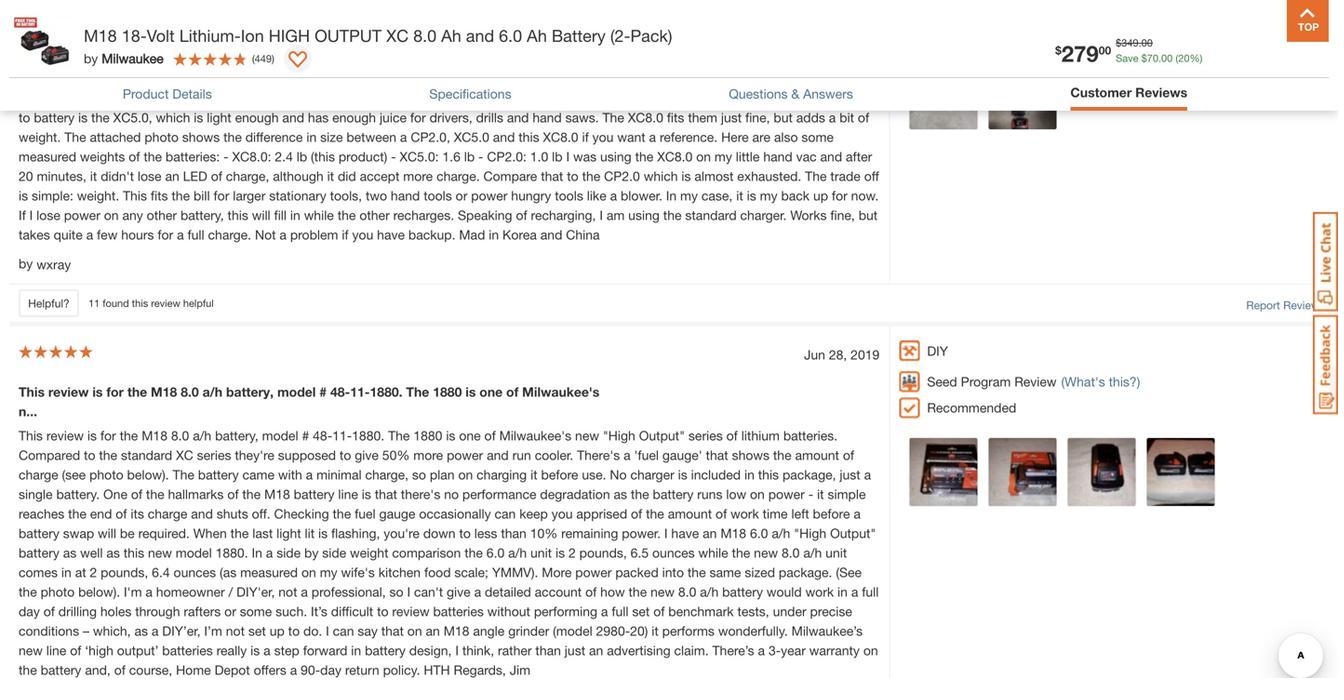 Task type: locate. For each thing, give the bounding box(es) containing it.
my inside this review is for the m18 8.0 a/h battery, model # 48-11-1880. the 1880 is one of milwaukee's n... this review is for the m18 8.0 a/h battery, model # 48-11-1880. the 1880 is one of milwaukee's new "high output" series of lithium batteries. compared to the standard xc series they're supposed to give 50% more power and run cooler.     there's a 'fuel gauge' that shows the amount of charge (see photo below). the battery came with a minimal charge, so plan on charging it before use. no charger is included in this package, just a single battery.    one of the hallmarks of the m18 battery line is that there's no performance degradation as the battery runs low on power - it simple reaches the end of its charge and shuts off. checking the fuel gauge occasionally can keep you apprised of the amount of work time left before a battery swap will be required. when the last light lit is flashing, you're down to less than 10% remaining power.    i have an m18 6.0 a/h "high output" battery as well as this new model 1880. in a side by side weight comparison the 6.0 a/h unit is 2 pounds, 6.5 ounces while the new 8.0 a/h unit comes in at 2 pounds, 6.4 ounces (as measured on my wife's kitchen food scale; ymmv). more power packed into the same sized package. (see the photo below).    i'm a homeowner / diy'er, not a professional, so i can't give a detailed account of how the new 8.0 a/h battery would work in a full day of drilling holes through rafters or some such. it's difficult to review batteries without performing a full set of benchmark tests, under precise conditions – which, as a diy'er, i'm not set up to do. i can say that on an m18 angle grinder (model 2980-20) it performs wonderfully. milwaukee's new line of 'high output' batteries really is a step forward in battery design, i think, rather than just an advertising claim.    there's a 3-year warranty on the battery and, of course, home depot offers a 90-day return policy.    hth    regards,    jim
[[320, 565, 338, 581]]

which up blower.
[[644, 168, 678, 184]]

measured inside can't go wrong with the m18 system. this xc8.0 ho works great for high demand tools at 2.4lbs we... can't go wrong with the m18 system. this xc8.0 ho works great for high demand tools at 2.4lbs weight.    i'll tell you right away that i'm a huge fan of the m18 system. i have been very happy with the system for a variety of tools i have. this is my first very large battery, and high output type. i plan to use it with future high demand tools (maybe a leaf blower), but for now it serves well for my existing tools, although it is a bit heavier.    my go- to battery is the xc5.0, which is light enough and has enough juice for drivers, drills and hand saws. the xc8.0 fits them just fine, but adds a bit of weight. the attached photo shows the difference in size between a cp2.0, xc5.0 and this xc8.0 if you want a reference.    here are also some measured weights of the batteries:  - xc8.0: 2.4 lb (this product)  - xc5.0: 1.6 lb  - cp2.0: 1.0 lb    i was using the xc8.0 on my little hand vac and after 20 minutes, it didn't lose an led of charge, although it did accept more charge. compare that to the cp2.0 which is almost exhausted.     the trade off is simple: weight. this fits the bill for larger stationary tools, two hand tools or power hungry tools like a blower. in my case, it is my back up for now. if i lose power on any other battery, this will fill in while the other recharges.    speaking of recharging, i am using the standard charger. works fine, but takes quite a few hours for a full charge. not a problem if you have backup.    mad in korea and china
[[19, 149, 76, 164]]

demand up have.
[[475, 7, 525, 23]]

larger
[[233, 188, 266, 203]]

on down "lit"
[[302, 565, 316, 581]]

a
[[806, 51, 813, 66], [387, 71, 394, 86], [321, 90, 328, 105], [757, 90, 764, 105], [829, 110, 836, 125], [400, 129, 407, 145], [649, 129, 656, 145], [610, 188, 617, 203], [86, 227, 93, 242], [177, 227, 184, 242], [280, 227, 287, 242], [624, 448, 631, 463], [306, 467, 313, 483], [864, 467, 871, 483], [854, 507, 861, 522], [266, 546, 273, 561], [146, 585, 153, 600], [301, 585, 308, 600], [474, 585, 481, 600], [851, 585, 858, 600], [601, 604, 608, 620], [152, 624, 159, 639], [264, 643, 271, 659], [758, 643, 765, 659], [290, 663, 297, 678]]

at
[[563, 7, 576, 23], [533, 51, 544, 66], [75, 565, 86, 581]]

0 vertical spatial but
[[406, 90, 425, 105]]

tests,
[[738, 604, 769, 620]]

0 vertical spatial tools,
[[643, 90, 675, 105]]

by wxray
[[19, 256, 71, 272]]

0 horizontal spatial lose
[[36, 207, 60, 223]]

$
[[1116, 37, 1122, 49], [1056, 44, 1062, 57], [1142, 52, 1147, 64]]

1 vertical spatial well
[[80, 546, 103, 561]]

a down (see
[[851, 585, 858, 600]]

battery left and,
[[41, 663, 81, 678]]

/
[[229, 585, 233, 600]]

difficult
[[331, 604, 373, 620]]

exhausted.
[[737, 168, 802, 184]]

1 vertical spatial xc
[[176, 448, 193, 463]]

)
[[272, 52, 274, 64]]

2
[[569, 546, 576, 561], [90, 565, 97, 581]]

for down found
[[106, 385, 124, 400]]

recharging,
[[531, 207, 596, 223]]

0 vertical spatial standard
[[685, 207, 737, 223]]

more inside can't go wrong with the m18 system. this xc8.0 ho works great for high demand tools at 2.4lbs we... can't go wrong with the m18 system. this xc8.0 ho works great for high demand tools at 2.4lbs weight.    i'll tell you right away that i'm a huge fan of the m18 system. i have been very happy with the system for a variety of tools i have. this is my first very large battery, and high output type. i plan to use it with future high demand tools (maybe a leaf blower), but for now it serves well for my existing tools, although it is a bit heavier.    my go- to battery is the xc5.0, which is light enough and has enough juice for drivers, drills and hand saws. the xc8.0 fits them just fine, but adds a bit of weight. the attached photo shows the difference in size between a cp2.0, xc5.0 and this xc8.0 if you want a reference.    here are also some measured weights of the batteries:  - xc8.0: 2.4 lb (this product)  - xc5.0: 1.6 lb  - cp2.0: 1.0 lb    i was using the xc8.0 on my little hand vac and after 20 minutes, it didn't lose an led of charge, although it did accept more charge. compare that to the cp2.0 which is almost exhausted.     the trade off is simple: weight. this fits the bill for larger stationary tools, two hand tools or power hungry tools like a blower. in my case, it is my back up for now. if i lose power on any other battery, this will fill in while the other recharges.    speaking of recharging, i am using the standard charger. works fine, but takes quite a few hours for a full charge. not a problem if you have backup.    mad in korea and china
[[403, 168, 433, 184]]

holes
[[100, 604, 132, 620]]

2 vertical spatial photo
[[41, 585, 75, 600]]

output" up (see
[[830, 526, 876, 541]]

shows inside this review is for the m18 8.0 a/h battery, model # 48-11-1880. the 1880 is one of milwaukee's n... this review is for the m18 8.0 a/h battery, model # 48-11-1880. the 1880 is one of milwaukee's new "high output" series of lithium batteries. compared to the standard xc series they're supposed to give 50% more power and run cooler.     there's a 'fuel gauge' that shows the amount of charge (see photo below). the battery came with a minimal charge, so plan on charging it before use. no charger is included in this package, just a single battery.    one of the hallmarks of the m18 battery line is that there's no performance degradation as the battery runs low on power - it simple reaches the end of its charge and shuts off. checking the fuel gauge occasionally can keep you apprised of the amount of work time left before a battery swap will be required. when the last light lit is flashing, you're down to less than 10% remaining power.    i have an m18 6.0 a/h "high output" battery as well as this new model 1880. in a side by side weight comparison the 6.0 a/h unit is 2 pounds, 6.5 ounces while the new 8.0 a/h unit comes in at 2 pounds, 6.4 ounces (as measured on my wife's kitchen food scale; ymmv). more power packed into the same sized package. (see the photo below).    i'm a homeowner / diy'er, not a professional, so i can't give a detailed account of how the new 8.0 a/h battery would work in a full day of drilling holes through rafters or some such. it's difficult to review batteries without performing a full set of benchmark tests, under precise conditions – which, as a diy'er, i'm not set up to do. i can say that on an m18 angle grinder (model 2980-20) it performs wonderfully. milwaukee's new line of 'high output' batteries really is a step forward in battery design, i think, rather than just an advertising claim.    there's a 3-year warranty on the battery and, of course, home depot offers a 90-day return policy.    hth    regards,    jim
[[732, 448, 770, 463]]

model up they're
[[262, 428, 298, 444]]

home
[[176, 663, 211, 678]]

my down "exhausted."
[[760, 188, 778, 203]]

0 horizontal spatial 00
[[1099, 44, 1111, 57]]

which
[[156, 110, 190, 125], [644, 168, 678, 184]]

great down m18 18-volt lithium-ion high output xc 8.0 ah and 6.0 ah battery (2-pack)
[[369, 51, 398, 66]]

i'm inside this review is for the m18 8.0 a/h battery, model # 48-11-1880. the 1880 is one of milwaukee's n... this review is for the m18 8.0 a/h battery, model # 48-11-1880. the 1880 is one of milwaukee's new "high output" series of lithium batteries. compared to the standard xc series they're supposed to give 50% more power and run cooler.     there's a 'fuel gauge' that shows the amount of charge (see photo below). the battery came with a minimal charge, so plan on charging it before use. no charger is included in this package, just a single battery.    one of the hallmarks of the m18 battery line is that there's no performance degradation as the battery runs low on power - it simple reaches the end of its charge and shuts off. checking the fuel gauge occasionally can keep you apprised of the amount of work time left before a battery swap will be required. when the last light lit is flashing, you're down to less than 10% remaining power.    i have an m18 6.0 a/h "high output" battery as well as this new model 1880. in a side by side weight comparison the 6.0 a/h unit is 2 pounds, 6.5 ounces while the new 8.0 a/h unit comes in at 2 pounds, 6.4 ounces (as measured on my wife's kitchen food scale; ymmv). more power packed into the same sized package. (see the photo below).    i'm a homeowner / diy'er, not a professional, so i can't give a detailed account of how the new 8.0 a/h battery would work in a full day of drilling holes through rafters or some such. it's difficult to review batteries without performing a full set of benchmark tests, under precise conditions – which, as a diy'er, i'm not set up to do. i can say that on an m18 angle grinder (model 2980-20) it performs wonderfully. milwaukee's new line of 'high output' batteries really is a step forward in battery design, i think, rather than just an advertising claim.    there's a 3-year warranty on the battery and, of course, home depot offers a 90-day return policy.    hth    regards,    jim
[[124, 585, 142, 600]]

2 lb from the left
[[464, 149, 475, 164]]

0 vertical spatial 2
[[569, 546, 576, 561]]

up inside can't go wrong with the m18 system. this xc8.0 ho works great for high demand tools at 2.4lbs we... can't go wrong with the m18 system. this xc8.0 ho works great for high demand tools at 2.4lbs weight.    i'll tell you right away that i'm a huge fan of the m18 system. i have been very happy with the system for a variety of tools i have. this is my first very large battery, and high output type. i plan to use it with future high demand tools (maybe a leaf blower), but for now it serves well for my existing tools, although it is a bit heavier.    my go- to battery is the xc5.0, which is light enough and has enough juice for drivers, drills and hand saws. the xc8.0 fits them just fine, but adds a bit of weight. the attached photo shows the difference in size between a cp2.0, xc5.0 and this xc8.0 if you want a reference.    here are also some measured weights of the batteries:  - xc8.0: 2.4 lb (this product)  - xc5.0: 1.6 lb  - cp2.0: 1.0 lb    i was using the xc8.0 on my little hand vac and after 20 minutes, it didn't lose an led of charge, although it did accept more charge. compare that to the cp2.0 which is almost exhausted.     the trade off is simple: weight. this fits the bill for larger stationary tools, two hand tools or power hungry tools like a blower. in my case, it is my back up for now. if i lose power on any other battery, this will fill in while the other recharges.    speaking of recharging, i am using the standard charger. works fine, but takes quite a few hours for a full charge. not a problem if you have backup.    mad in korea and china
[[813, 188, 828, 203]]

battery down use
[[34, 110, 75, 125]]

1 vertical spatial light
[[277, 526, 301, 541]]

m18 up volt
[[171, 7, 197, 23]]

0 vertical spatial just
[[721, 110, 742, 125]]

off.
[[252, 507, 270, 522]]

. up "customer reviews"
[[1139, 37, 1142, 49]]

review inside button
[[1284, 299, 1320, 312]]

think,
[[462, 643, 494, 659]]

50%
[[382, 448, 410, 463]]

policy.
[[383, 663, 420, 678]]

my
[[570, 71, 587, 86], [573, 90, 591, 105], [715, 149, 732, 164], [680, 188, 698, 203], [760, 188, 778, 203], [320, 565, 338, 581]]

fits left the bill
[[151, 188, 168, 203]]

comes
[[19, 565, 58, 581]]

1 ( from the left
[[1176, 52, 1179, 64]]

0 vertical spatial #
[[320, 385, 327, 400]]

an left 'led'
[[165, 168, 179, 184]]

great
[[388, 7, 420, 23], [369, 51, 398, 66]]

1 horizontal spatial by
[[84, 51, 98, 66]]

$ right 'save'
[[1142, 52, 1147, 64]]

0 horizontal spatial enough
[[235, 110, 279, 125]]

20 inside $ 279 00 $ 349 . 00 save $ 70 . 00 ( 20 %)
[[1179, 52, 1190, 64]]

have up into
[[671, 526, 699, 541]]

simple
[[828, 487, 866, 502]]

how
[[601, 585, 625, 600]]

helpful?
[[28, 297, 70, 310]]

measured inside this review is for the m18 8.0 a/h battery, model # 48-11-1880. the 1880 is one of milwaukee's n... this review is for the m18 8.0 a/h battery, model # 48-11-1880. the 1880 is one of milwaukee's new "high output" series of lithium batteries. compared to the standard xc series they're supposed to give 50% more power and run cooler.     there's a 'fuel gauge' that shows the amount of charge (see photo below). the battery came with a minimal charge, so plan on charging it before use. no charger is included in this package, just a single battery.    one of the hallmarks of the m18 battery line is that there's no performance degradation as the battery runs low on power - it simple reaches the end of its charge and shuts off. checking the fuel gauge occasionally can keep you apprised of the amount of work time left before a battery swap will be required. when the last light lit is flashing, you're down to less than 10% remaining power.    i have an m18 6.0 a/h "high output" battery as well as this new model 1880. in a side by side weight comparison the 6.0 a/h unit is 2 pounds, 6.5 ounces while the new 8.0 a/h unit comes in at 2 pounds, 6.4 ounces (as measured on my wife's kitchen food scale; ymmv). more power packed into the same sized package. (see the photo below).    i'm a homeowner / diy'er, not a professional, so i can't give a detailed account of how the new 8.0 a/h battery would work in a full day of drilling holes through rafters or some such. it's difficult to review batteries without performing a full set of benchmark tests, under precise conditions – which, as a diy'er, i'm not set up to do. i can say that on an m18 angle grinder (model 2980-20) it performs wonderfully. milwaukee's new line of 'high output' batteries really is a step forward in battery design, i think, rather than just an advertising claim.    there's a 3-year warranty on the battery and, of course, home depot offers a 90-day return policy.    hth    regards,    jim
[[240, 565, 298, 581]]

full inside can't go wrong with the m18 system. this xc8.0 ho works great for high demand tools at 2.4lbs we... can't go wrong with the m18 system. this xc8.0 ho works great for high demand tools at 2.4lbs weight.    i'll tell you right away that i'm a huge fan of the m18 system. i have been very happy with the system for a variety of tools i have. this is my first very large battery, and high output type. i plan to use it with future high demand tools (maybe a leaf blower), but for now it serves well for my existing tools, although it is a bit heavier.    my go- to battery is the xc5.0, which is light enough and has enough juice for drivers, drills and hand saws. the xc8.0 fits them just fine, but adds a bit of weight. the attached photo shows the difference in size between a cp2.0, xc5.0 and this xc8.0 if you want a reference.    here are also some measured weights of the batteries:  - xc8.0: 2.4 lb (this product)  - xc5.0: 1.6 lb  - cp2.0: 1.0 lb    i was using the xc8.0 on my little hand vac and after 20 minutes, it didn't lose an led of charge, although it did accept more charge. compare that to the cp2.0 which is almost exhausted.     the trade off is simple: weight. this fits the bill for larger stationary tools, two hand tools or power hungry tools like a blower. in my case, it is my back up for now. if i lose power on any other battery, this will fill in while the other recharges.    speaking of recharging, i am using the standard charger. works fine, but takes quite a few hours for a full charge. not a problem if you have backup.    mad in korea and china
[[188, 227, 204, 242]]

1.0
[[530, 149, 548, 164]]

reviews
[[1136, 85, 1188, 100]]

precise
[[810, 604, 852, 620]]

power up no
[[447, 448, 483, 463]]

lose right didn't
[[138, 168, 162, 184]]

0 horizontal spatial measured
[[19, 149, 76, 164]]

0 horizontal spatial or
[[224, 604, 236, 620]]

system. down by milwaukee
[[85, 71, 130, 86]]

fan
[[849, 51, 867, 66]]

this right found
[[132, 297, 148, 309]]

output'
[[117, 643, 159, 659]]

or down "/"
[[224, 604, 236, 620]]

1 horizontal spatial set
[[632, 604, 650, 620]]

2 vertical spatial just
[[565, 643, 586, 659]]

2 down swap
[[90, 565, 97, 581]]

a up offers
[[264, 643, 271, 659]]

you inside this review is for the m18 8.0 a/h battery, model # 48-11-1880. the 1880 is one of milwaukee's n... this review is for the m18 8.0 a/h battery, model # 48-11-1880. the 1880 is one of milwaukee's new "high output" series of lithium batteries. compared to the standard xc series they're supposed to give 50% more power and run cooler.     there's a 'fuel gauge' that shows the amount of charge (see photo below). the battery came with a minimal charge, so plan on charging it before use. no charger is included in this package, just a single battery.    one of the hallmarks of the m18 battery line is that there's no performance degradation as the battery runs low on power - it simple reaches the end of its charge and shuts off. checking the fuel gauge occasionally can keep you apprised of the amount of work time left before a battery swap will be required. when the last light lit is flashing, you're down to less than 10% remaining power.    i have an m18 6.0 a/h "high output" battery as well as this new model 1880. in a side by side weight comparison the 6.0 a/h unit is 2 pounds, 6.5 ounces while the new 8.0 a/h unit comes in at 2 pounds, 6.4 ounces (as measured on my wife's kitchen food scale; ymmv). more power packed into the same sized package. (see the photo below).    i'm a homeowner / diy'er, not a professional, so i can't give a detailed account of how the new 8.0 a/h battery would work in a full day of drilling holes through rafters or some such. it's difficult to review batteries without performing a full set of benchmark tests, under precise conditions – which, as a diy'er, i'm not set up to do. i can say that on an m18 angle grinder (model 2980-20) it performs wonderfully. milwaukee's new line of 'high output' batteries really is a step forward in battery design, i think, rather than just an advertising claim.    there's a 3-year warranty on the battery and, of course, home depot offers a 90-day return policy.    hth    regards,    jim
[[552, 507, 573, 522]]

set down diy'er,
[[248, 624, 266, 639]]

this up ion
[[253, 7, 279, 23]]

1 horizontal spatial can
[[495, 507, 516, 522]]

as up output'
[[134, 624, 148, 639]]

saws.
[[566, 110, 599, 125]]

tools up battery
[[529, 7, 560, 23]]

than
[[501, 526, 527, 541], [536, 643, 561, 659]]

1 horizontal spatial very
[[616, 71, 641, 86]]

to up (see
[[84, 448, 95, 463]]

charger.
[[740, 207, 787, 223]]

tools, down the large
[[643, 90, 675, 105]]

0 vertical spatial .
[[1139, 37, 1142, 49]]

0 horizontal spatial ah
[[441, 26, 461, 46]]

1 horizontal spatial review
[[1284, 299, 1320, 312]]

more inside this review is for the m18 8.0 a/h battery, model # 48-11-1880. the 1880 is one of milwaukee's n... this review is for the m18 8.0 a/h battery, model # 48-11-1880. the 1880 is one of milwaukee's new "high output" series of lithium batteries. compared to the standard xc series they're supposed to give 50% more power and run cooler.     there's a 'fuel gauge' that shows the amount of charge (see photo below). the battery came with a minimal charge, so plan on charging it before use. no charger is included in this package, just a single battery.    one of the hallmarks of the m18 battery line is that there's no performance degradation as the battery runs low on power - it simple reaches the end of its charge and shuts off. checking the fuel gauge occasionally can keep you apprised of the amount of work time left before a battery swap will be required. when the last light lit is flashing, you're down to less than 10% remaining power.    i have an m18 6.0 a/h "high output" battery as well as this new model 1880. in a side by side weight comparison the 6.0 a/h unit is 2 pounds, 6.5 ounces while the new 8.0 a/h unit comes in at 2 pounds, 6.4 ounces (as measured on my wife's kitchen food scale; ymmv). more power packed into the same sized package. (see the photo below).    i'm a homeowner / diy'er, not a professional, so i can't give a detailed account of how the new 8.0 a/h battery would work in a full day of drilling holes through rafters or some such. it's difficult to review batteries without performing a full set of benchmark tests, under precise conditions – which, as a diy'er, i'm not set up to do. i can say that on an m18 angle grinder (model 2980-20) it performs wonderfully. milwaukee's new line of 'high output' batteries really is a step forward in battery design, i think, rather than just an advertising claim.    there's a 3-year warranty on the battery and, of course, home depot offers a 90-day return policy.    hth    regards,    jim
[[414, 448, 443, 463]]

0 horizontal spatial before
[[541, 467, 578, 483]]

1 horizontal spatial enough
[[332, 110, 376, 125]]

0 vertical spatial although
[[679, 90, 730, 105]]

ounces
[[652, 546, 695, 561], [174, 565, 216, 581]]

0 horizontal spatial which
[[156, 110, 190, 125]]

.
[[1139, 37, 1142, 49], [1159, 52, 1162, 64]]

(
[[1176, 52, 1179, 64], [252, 52, 255, 64]]

of up performs at the bottom of page
[[654, 604, 665, 620]]

feedback link image
[[1313, 315, 1338, 415]]

2 other from the left
[[360, 207, 390, 223]]

battery down reaches
[[19, 526, 59, 541]]

0 vertical spatial day
[[19, 604, 40, 620]]

seed program review
[[927, 374, 1057, 390]]

light inside this review is for the m18 8.0 a/h battery, model # 48-11-1880. the 1880 is one of milwaukee's n... this review is for the m18 8.0 a/h battery, model # 48-11-1880. the 1880 is one of milwaukee's new "high output" series of lithium batteries. compared to the standard xc series they're supposed to give 50% more power and run cooler.     there's a 'fuel gauge' that shows the amount of charge (see photo below). the battery came with a minimal charge, so plan on charging it before use. no charger is included in this package, just a single battery.    one of the hallmarks of the m18 battery line is that there's no performance degradation as the battery runs low on power - it simple reaches the end of its charge and shuts off. checking the fuel gauge occasionally can keep you apprised of the amount of work time left before a battery swap will be required. when the last light lit is flashing, you're down to less than 10% remaining power.    i have an m18 6.0 a/h "high output" battery as well as this new model 1880. in a side by side weight comparison the 6.0 a/h unit is 2 pounds, 6.5 ounces while the new 8.0 a/h unit comes in at 2 pounds, 6.4 ounces (as measured on my wife's kitchen food scale; ymmv). more power packed into the same sized package. (see the photo below).    i'm a homeowner / diy'er, not a professional, so i can't give a detailed account of how the new 8.0 a/h battery would work in a full day of drilling holes through rafters or some such. it's difficult to review batteries without performing a full set of benchmark tests, under precise conditions – which, as a diy'er, i'm not set up to do. i can say that on an m18 angle grinder (model 2980-20) it performs wonderfully. milwaukee's new line of 'high output' batteries really is a step forward in battery design, i think, rather than just an advertising claim.    there's a 3-year warranty on the battery and, of course, home depot offers a 90-day return policy.    hth    regards,    jim
[[277, 526, 301, 541]]

works
[[791, 207, 827, 223]]

an
[[165, 168, 179, 184], [703, 526, 717, 541], [426, 624, 440, 639], [589, 643, 603, 659]]

2019
[[851, 347, 880, 363]]

0 horizontal spatial work
[[731, 507, 759, 522]]

keep
[[520, 507, 548, 522]]

0 horizontal spatial charge
[[19, 467, 58, 483]]

1 horizontal spatial ah
[[527, 26, 547, 46]]

backup.
[[409, 227, 456, 242]]

1 vertical spatial bit
[[840, 110, 854, 125]]

2 horizontal spatial photo
[[145, 129, 179, 145]]

although up them
[[679, 90, 730, 105]]

speaking
[[458, 207, 512, 223]]

(see
[[836, 565, 862, 581]]

power.
[[622, 526, 661, 541]]

milwaukee's up cooler.
[[522, 385, 600, 400]]

other down two
[[360, 207, 390, 223]]

1 vertical spatial output"
[[830, 526, 876, 541]]

2 vertical spatial model
[[176, 546, 212, 561]]

1 horizontal spatial weight.
[[77, 188, 119, 203]]

charge, inside can't go wrong with the m18 system. this xc8.0 ho works great for high demand tools at 2.4lbs we... can't go wrong with the m18 system. this xc8.0 ho works great for high demand tools at 2.4lbs weight.    i'll tell you right away that i'm a huge fan of the m18 system. i have been very happy with the system for a variety of tools i have. this is my first very large battery, and high output type. i plan to use it with future high demand tools (maybe a leaf blower), but for now it serves well for my existing tools, although it is a bit heavier.    my go- to battery is the xc5.0, which is light enough and has enough juice for drivers, drills and hand saws. the xc8.0 fits them just fine, but adds a bit of weight. the attached photo shows the difference in size between a cp2.0, xc5.0 and this xc8.0 if you want a reference.    here are also some measured weights of the batteries:  - xc8.0: 2.4 lb (this product)  - xc5.0: 1.6 lb  - cp2.0: 1.0 lb    i was using the xc8.0 on my little hand vac and after 20 minutes, it didn't lose an led of charge, although it did accept more charge. compare that to the cp2.0 which is almost exhausted.     the trade off is simple: weight. this fits the bill for larger stationary tools, two hand tools or power hungry tools like a blower. in my case, it is my back up for now. if i lose power on any other battery, this will fill in while the other recharges.    speaking of recharging, i am using the standard charger. works fine, but takes quite a few hours for a full charge. not a problem if you have backup.    mad in korea and china
[[226, 168, 269, 184]]

series
[[689, 428, 723, 444], [197, 448, 231, 463]]

output
[[315, 26, 382, 46]]

a right adds
[[829, 110, 836, 125]]

2 ( from the left
[[252, 52, 255, 64]]

0 vertical spatial hand
[[533, 110, 562, 125]]

$ 279 00 $ 349 . 00 save $ 70 . 00 ( 20 %)
[[1056, 37, 1203, 67]]

a left "leaf"
[[321, 90, 328, 105]]

1 horizontal spatial while
[[699, 546, 728, 561]]

new
[[575, 428, 599, 444], [148, 546, 172, 561], [754, 546, 778, 561], [651, 585, 675, 600], [19, 643, 43, 659]]

full down the bill
[[188, 227, 204, 242]]

1 horizontal spatial 00
[[1142, 37, 1153, 49]]

0 horizontal spatial photo
[[41, 585, 75, 600]]

by inside the by wxray
[[19, 256, 33, 271]]

batteries:
[[166, 149, 220, 164]]

0 horizontal spatial other
[[147, 207, 177, 223]]

live chat image
[[1313, 212, 1338, 312]]

xc8.0 down reference.
[[657, 149, 693, 164]]

xc inside this review is for the m18 8.0 a/h battery, model # 48-11-1880. the 1880 is one of milwaukee's n... this review is for the m18 8.0 a/h battery, model # 48-11-1880. the 1880 is one of milwaukee's new "high output" series of lithium batteries. compared to the standard xc series they're supposed to give 50% more power and run cooler.     there's a 'fuel gauge' that shows the amount of charge (see photo below). the battery came with a minimal charge, so plan on charging it before use. no charger is included in this package, just a single battery.    one of the hallmarks of the m18 battery line is that there's no performance degradation as the battery runs low on power - it simple reaches the end of its charge and shuts off. checking the fuel gauge occasionally can keep you apprised of the amount of work time left before a battery swap will be required. when the last light lit is flashing, you're down to less than 10% remaining power.    i have an m18 6.0 a/h "high output" battery as well as this new model 1880. in a side by side weight comparison the 6.0 a/h unit is 2 pounds, 6.5 ounces while the new 8.0 a/h unit comes in at 2 pounds, 6.4 ounces (as measured on my wife's kitchen food scale; ymmv). more power packed into the same sized package. (see the photo below).    i'm a homeowner / diy'er, not a professional, so i can't give a detailed account of how the new 8.0 a/h battery would work in a full day of drilling holes through rafters or some such. it's difficult to review batteries without performing a full set of benchmark tests, under precise conditions – which, as a diy'er, i'm not set up to do. i can say that on an m18 angle grinder (model 2980-20) it performs wonderfully. milwaukee's new line of 'high output' batteries really is a step forward in battery design, i think, rather than just an advertising claim.    there's a 3-year warranty on the battery and, of course, home depot offers a 90-day return policy.    hth    regards,    jim
[[176, 448, 193, 463]]

full up the 2980-
[[612, 604, 629, 620]]

you down two
[[352, 227, 374, 242]]

this down be
[[124, 546, 144, 561]]

2 horizontal spatial 00
[[1162, 52, 1173, 64]]

battery inside can't go wrong with the m18 system. this xc8.0 ho works great for high demand tools at 2.4lbs we... can't go wrong with the m18 system. this xc8.0 ho works great for high demand tools at 2.4lbs weight.    i'll tell you right away that i'm a huge fan of the m18 system. i have been very happy with the system for a variety of tools i have. this is my first very large battery, and high output type. i plan to use it with future high demand tools (maybe a leaf blower), but for now it serves well for my existing tools, although it is a bit heavier.    my go- to battery is the xc5.0, which is light enough and has enough juice for drivers, drills and hand saws. the xc8.0 fits them just fine, but adds a bit of weight. the attached photo shows the difference in size between a cp2.0, xc5.0 and this xc8.0 if you want a reference.    here are also some measured weights of the batteries:  - xc8.0: 2.4 lb (this product)  - xc5.0: 1.6 lb  - cp2.0: 1.0 lb    i was using the xc8.0 on my little hand vac and after 20 minutes, it didn't lose an led of charge, although it did accept more charge. compare that to the cp2.0 which is almost exhausted.     the trade off is simple: weight. this fits the bill for larger stationary tools, two hand tools or power hungry tools like a blower. in my case, it is my back up for now. if i lose power on any other battery, this will fill in while the other recharges.    speaking of recharging, i am using the standard charger. works fine, but takes quite a few hours for a full charge. not a problem if you have backup.    mad in korea and china
[[34, 110, 75, 125]]

my left case,
[[680, 188, 698, 203]]

8.0 down helpful in the left of the page
[[181, 385, 199, 400]]

(what's this?)
[[1062, 374, 1141, 390]]

0 vertical spatial fine,
[[746, 110, 770, 125]]

top button
[[1287, 0, 1329, 42]]

0 vertical spatial can
[[495, 507, 516, 522]]

0 horizontal spatial standard
[[121, 448, 172, 463]]

1 horizontal spatial other
[[360, 207, 390, 223]]

0 horizontal spatial can
[[333, 624, 354, 639]]

battery down charger
[[653, 487, 694, 502]]

2 vertical spatial 6.0
[[487, 546, 505, 561]]

some down adds
[[802, 129, 834, 145]]

1 horizontal spatial light
[[277, 526, 301, 541]]

difference
[[245, 129, 303, 145]]

reference.
[[660, 129, 718, 145]]

right
[[694, 51, 720, 66]]

1 lb from the left
[[297, 149, 307, 164]]

0 vertical spatial before
[[541, 467, 578, 483]]

shows inside can't go wrong with the m18 system. this xc8.0 ho works great for high demand tools at 2.4lbs we... can't go wrong with the m18 system. this xc8.0 ho works great for high demand tools at 2.4lbs weight.    i'll tell you right away that i'm a huge fan of the m18 system. i have been very happy with the system for a variety of tools i have. this is my first very large battery, and high output type. i plan to use it with future high demand tools (maybe a leaf blower), but for now it serves well for my existing tools, although it is a bit heavier.    my go- to battery is the xc5.0, which is light enough and has enough juice for drivers, drills and hand saws. the xc8.0 fits them just fine, but adds a bit of weight. the attached photo shows the difference in size between a cp2.0, xc5.0 and this xc8.0 if you want a reference.    here are also some measured weights of the batteries:  - xc8.0: 2.4 lb (this product)  - xc5.0: 1.6 lb  - cp2.0: 1.0 lb    i was using the xc8.0 on my little hand vac and after 20 minutes, it didn't lose an led of charge, although it did accept more charge. compare that to the cp2.0 which is almost exhausted.     the trade off is simple: weight. this fits the bill for larger stationary tools, two hand tools or power hungry tools like a blower. in my case, it is my back up for now. if i lose power on any other battery, this will fill in while the other recharges.    speaking of recharging, i am using the standard charger. works fine, but takes quite a few hours for a full charge. not a problem if you have backup.    mad in korea and china
[[182, 129, 220, 145]]

for down trade
[[832, 188, 848, 203]]

0 horizontal spatial batteries
[[162, 643, 213, 659]]

1 vertical spatial shows
[[732, 448, 770, 463]]

"high up there's
[[603, 428, 636, 444]]

0 horizontal spatial so
[[390, 585, 404, 600]]

m18 up by milwaukee
[[84, 26, 117, 46]]

shows up batteries:
[[182, 129, 220, 145]]

or inside this review is for the m18 8.0 a/h battery, model # 48-11-1880. the 1880 is one of milwaukee's n... this review is for the m18 8.0 a/h battery, model # 48-11-1880. the 1880 is one of milwaukee's new "high output" series of lithium batteries. compared to the standard xc series they're supposed to give 50% more power and run cooler.     there's a 'fuel gauge' that shows the amount of charge (see photo below). the battery came with a minimal charge, so plan on charging it before use. no charger is included in this package, just a single battery.    one of the hallmarks of the m18 battery line is that there's no performance degradation as the battery runs low on power - it simple reaches the end of its charge and shuts off. checking the fuel gauge occasionally can keep you apprised of the amount of work time left before a battery swap will be required. when the last light lit is flashing, you're down to less than 10% remaining power.    i have an m18 6.0 a/h "high output" battery as well as this new model 1880. in a side by side weight comparison the 6.0 a/h unit is 2 pounds, 6.5 ounces while the new 8.0 a/h unit comes in at 2 pounds, 6.4 ounces (as measured on my wife's kitchen food scale; ymmv). more power packed into the same sized package. (see the photo below).    i'm a homeowner / diy'er, not a professional, so i can't give a detailed account of how the new 8.0 a/h battery would work in a full day of drilling holes through rafters or some such. it's difficult to review batteries without performing a full set of benchmark tests, under precise conditions – which, as a diy'er, i'm not set up to do. i can say that on an m18 angle grinder (model 2980-20) it performs wonderfully. milwaukee's new line of 'high output' batteries really is a step forward in battery design, i think, rather than just an advertising claim.    there's a 3-year warranty on the battery and, of course, home depot offers a 90-day return policy.    hth    regards,    jim
[[224, 604, 236, 620]]

0 horizontal spatial pounds,
[[101, 565, 148, 581]]

1 vertical spatial than
[[536, 643, 561, 659]]

degradation
[[540, 487, 610, 502]]

0 horizontal spatial hand
[[391, 188, 420, 203]]

for right hours
[[158, 227, 173, 242]]

other
[[147, 207, 177, 223], [360, 207, 390, 223]]

1 vertical spatial work
[[806, 585, 834, 600]]

away
[[724, 51, 754, 66]]

2 side from the left
[[322, 546, 346, 561]]

in down the 'last'
[[252, 546, 262, 561]]

8.0 up benchmark
[[678, 585, 697, 600]]

1 horizontal spatial xc
[[386, 26, 409, 46]]

m18 down 11 found this review helpful
[[151, 385, 177, 400]]

for right the bill
[[214, 188, 229, 203]]

0 vertical spatial system.
[[201, 7, 249, 23]]

minutes,
[[37, 168, 86, 184]]

measured up diy'er,
[[240, 565, 298, 581]]

1880
[[433, 385, 462, 400], [414, 428, 443, 444]]

2 can't from the top
[[19, 51, 50, 66]]

i right if
[[29, 207, 33, 223]]

1 vertical spatial charge.
[[208, 227, 251, 242]]

lit
[[305, 526, 315, 541]]

1 enough from the left
[[235, 110, 279, 125]]

demand up specifications
[[450, 51, 497, 66]]

lb right '2.4'
[[297, 149, 307, 164]]

so up there's
[[412, 467, 426, 483]]

1 horizontal spatial which
[[644, 168, 678, 184]]

0 horizontal spatial bit
[[767, 90, 782, 105]]

review right report
[[1284, 299, 1320, 312]]

works
[[346, 7, 384, 23], [330, 51, 365, 66]]

20)
[[630, 624, 648, 639]]

power up quite at the top left of the page
[[64, 207, 100, 223]]

plan inside can't go wrong with the m18 system. this xc8.0 ho works great for high demand tools at 2.4lbs we... can't go wrong with the m18 system. this xc8.0 ho works great for high demand tools at 2.4lbs weight.    i'll tell you right away that i'm a huge fan of the m18 system. i have been very happy with the system for a variety of tools i have. this is my first very large battery, and high output type. i plan to use it with future high demand tools (maybe a leaf blower), but for now it serves well for my existing tools, although it is a bit heavier.    my go- to battery is the xc5.0, which is light enough and has enough juice for drivers, drills and hand saws. the xc8.0 fits them just fine, but adds a bit of weight. the attached photo shows the difference in size between a cp2.0, xc5.0 and this xc8.0 if you want a reference.    here are also some measured weights of the batteries:  - xc8.0: 2.4 lb (this product)  - xc5.0: 1.6 lb  - cp2.0: 1.0 lb    i was using the xc8.0 on my little hand vac and after 20 minutes, it didn't lose an led of charge, although it did accept more charge. compare that to the cp2.0 which is almost exhausted.     the trade off is simple: weight. this fits the bill for larger stationary tools, two hand tools or power hungry tools like a blower. in my case, it is my back up for now. if i lose power on any other battery, this will fill in while the other recharges.    speaking of recharging, i am using the standard charger. works fine, but takes quite a few hours for a full charge. not a problem if you have backup.    mad in korea and china
[[19, 90, 43, 105]]

0 vertical spatial which
[[156, 110, 190, 125]]

one
[[103, 487, 127, 502]]

leaf
[[331, 90, 352, 105]]

will inside can't go wrong with the m18 system. this xc8.0 ho works great for high demand tools at 2.4lbs we... can't go wrong with the m18 system. this xc8.0 ho works great for high demand tools at 2.4lbs weight.    i'll tell you right away that i'm a huge fan of the m18 system. i have been very happy with the system for a variety of tools i have. this is my first very large battery, and high output type. i plan to use it with future high demand tools (maybe a leaf blower), but for now it serves well for my existing tools, although it is a bit heavier.    my go- to battery is the xc5.0, which is light enough and has enough juice for drivers, drills and hand saws. the xc8.0 fits them just fine, but adds a bit of weight. the attached photo shows the difference in size between a cp2.0, xc5.0 and this xc8.0 if you want a reference.    here are also some measured weights of the batteries:  - xc8.0: 2.4 lb (this product)  - xc5.0: 1.6 lb  - cp2.0: 1.0 lb    i was using the xc8.0 on my little hand vac and after 20 minutes, it didn't lose an led of charge, although it did accept more charge. compare that to the cp2.0 which is almost exhausted.     the trade off is simple: weight. this fits the bill for larger stationary tools, two hand tools or power hungry tools like a blower. in my case, it is my back up for now. if i lose power on any other battery, this will fill in while the other recharges.    speaking of recharging, i am using the standard charger. works fine, but takes quite a few hours for a full charge. not a problem if you have backup.    mad in korea and china
[[252, 207, 271, 223]]

product)
[[339, 149, 387, 164]]

1 side from the left
[[277, 546, 301, 561]]

on right low at the bottom of the page
[[750, 487, 765, 502]]

attached
[[90, 129, 141, 145]]

2 unit from the left
[[826, 546, 847, 561]]

side down flashing,
[[322, 546, 346, 561]]

0 horizontal spatial i'm
[[124, 585, 142, 600]]

1 horizontal spatial fits
[[667, 110, 685, 125]]

enough down "leaf"
[[332, 110, 376, 125]]

pack)
[[631, 26, 672, 46]]

it's
[[311, 604, 328, 620]]

my
[[834, 90, 852, 105]]

0 horizontal spatial in
[[252, 546, 262, 561]]

standard up one
[[121, 448, 172, 463]]

an down runs
[[703, 526, 717, 541]]

milwaukee
[[102, 51, 164, 66]]

an inside can't go wrong with the m18 system. this xc8.0 ho works great for high demand tools at 2.4lbs we... can't go wrong with the m18 system. this xc8.0 ho works great for high demand tools at 2.4lbs weight.    i'll tell you right away that i'm a huge fan of the m18 system. i have been very happy with the system for a variety of tools i have. this is my first very large battery, and high output type. i plan to use it with future high demand tools (maybe a leaf blower), but for now it serves well for my existing tools, although it is a bit heavier.    my go- to battery is the xc5.0, which is light enough and has enough juice for drivers, drills and hand saws. the xc8.0 fits them just fine, but adds a bit of weight. the attached photo shows the difference in size between a cp2.0, xc5.0 and this xc8.0 if you want a reference.    here are also some measured weights of the batteries:  - xc8.0: 2.4 lb (this product)  - xc5.0: 1.6 lb  - cp2.0: 1.0 lb    i was using the xc8.0 on my little hand vac and after 20 minutes, it didn't lose an led of charge, although it did accept more charge. compare that to the cp2.0 which is almost exhausted.     the trade off is simple: weight. this fits the bill for larger stationary tools, two hand tools or power hungry tools like a blower. in my case, it is my back up for now. if i lose power on any other battery, this will fill in while the other recharges.    speaking of recharging, i am using the standard charger. works fine, but takes quite a few hours for a full charge. not a problem if you have backup.    mad in korea and china
[[165, 168, 179, 184]]

to up minimal
[[340, 448, 351, 463]]

type.
[[819, 71, 848, 86]]

ho
[[322, 7, 342, 23], [307, 51, 326, 66]]

so
[[412, 467, 426, 483], [390, 585, 404, 600]]

questions & answers button
[[729, 84, 853, 104], [729, 84, 853, 104]]

8.0
[[413, 26, 437, 46], [181, 385, 199, 400], [171, 428, 189, 444], [782, 546, 800, 561], [678, 585, 697, 600]]

program
[[961, 374, 1011, 390]]

well right serves
[[528, 90, 551, 105]]

0 horizontal spatial $
[[1056, 44, 1062, 57]]

1 horizontal spatial "high
[[794, 526, 827, 541]]

$ up 'save'
[[1116, 37, 1122, 49]]

bit
[[767, 90, 782, 105], [840, 110, 854, 125]]

0 vertical spatial while
[[304, 207, 334, 223]]

1 horizontal spatial series
[[689, 428, 723, 444]]

this down "larger"
[[228, 207, 248, 223]]

just inside can't go wrong with the m18 system. this xc8.0 ho works great for high demand tools at 2.4lbs we... can't go wrong with the m18 system. this xc8.0 ho works great for high demand tools at 2.4lbs weight.    i'll tell you right away that i'm a huge fan of the m18 system. i have been very happy with the system for a variety of tools i have. this is my first very large battery, and high output type. i plan to use it with future high demand tools (maybe a leaf blower), but for now it serves well for my existing tools, although it is a bit heavier.    my go- to battery is the xc5.0, which is light enough and has enough juice for drivers, drills and hand saws. the xc8.0 fits them just fine, but adds a bit of weight. the attached photo shows the difference in size between a cp2.0, xc5.0 and this xc8.0 if you want a reference.    here are also some measured weights of the batteries:  - xc8.0: 2.4 lb (this product)  - xc5.0: 1.6 lb  - cp2.0: 1.0 lb    i was using the xc8.0 on my little hand vac and after 20 minutes, it didn't lose an led of charge, although it did accept more charge. compare that to the cp2.0 which is almost exhausted.     the trade off is simple: weight. this fits the bill for larger stationary tools, two hand tools or power hungry tools like a blower. in my case, it is my back up for now. if i lose power on any other battery, this will fill in while the other recharges.    speaking of recharging, i am using the standard charger. works fine, but takes quite a few hours for a full charge. not a problem if you have backup.    mad in korea and china
[[721, 110, 742, 125]]

but up also
[[774, 110, 793, 125]]

2 very from the left
[[616, 71, 641, 86]]

measured
[[19, 149, 76, 164], [240, 565, 298, 581]]

hand down also
[[764, 149, 793, 164]]

1 horizontal spatial fine,
[[831, 207, 855, 223]]

a/h up ymmv).
[[508, 546, 527, 561]]

pounds, down remaining
[[580, 546, 627, 561]]

2 horizontal spatial full
[[862, 585, 879, 600]]

occasionally
[[419, 507, 491, 522]]

"high down left
[[794, 526, 827, 541]]

system. up lithium-
[[201, 7, 249, 23]]

do.
[[303, 624, 322, 639]]

great up m18 18-volt lithium-ion high output xc 8.0 ah and 6.0 ah battery (2-pack)
[[388, 7, 420, 23]]

1 other from the left
[[147, 207, 177, 223]]

in up return
[[351, 643, 361, 659]]

0 vertical spatial photo
[[145, 129, 179, 145]]

than down the grinder
[[536, 643, 561, 659]]

other right any on the left of the page
[[147, 207, 177, 223]]

hand up recharges.
[[391, 188, 420, 203]]

1 vertical spatial i'm
[[124, 585, 142, 600]]

0 horizontal spatial have
[[141, 71, 169, 86]]

weight. up first
[[587, 51, 629, 66]]

0 horizontal spatial fits
[[151, 188, 168, 203]]

0 horizontal spatial than
[[501, 526, 527, 541]]

by for by wxray
[[19, 256, 33, 271]]

3-
[[769, 643, 781, 659]]

for up one
[[100, 428, 116, 444]]

1 horizontal spatial have
[[377, 227, 405, 242]]

wife's
[[341, 565, 375, 581]]

0 horizontal spatial plan
[[19, 90, 43, 105]]

0 horizontal spatial #
[[302, 428, 309, 444]]

amount down runs
[[668, 507, 712, 522]]

plan inside this review is for the m18 8.0 a/h battery, model # 48-11-1880. the 1880 is one of milwaukee's n... this review is for the m18 8.0 a/h battery, model # 48-11-1880. the 1880 is one of milwaukee's new "high output" series of lithium batteries. compared to the standard xc series they're supposed to give 50% more power and run cooler.     there's a 'fuel gauge' that shows the amount of charge (see photo below). the battery came with a minimal charge, so plan on charging it before use. no charger is included in this package, just a single battery.    one of the hallmarks of the m18 battery line is that there's no performance degradation as the battery runs low on power - it simple reaches the end of its charge and shuts off. checking the fuel gauge occasionally can keep you apprised of the amount of work time left before a battery swap will be required. when the last light lit is flashing, you're down to less than 10% remaining power.    i have an m18 6.0 a/h "high output" battery as well as this new model 1880. in a side by side weight comparison the 6.0 a/h unit is 2 pounds, 6.5 ounces while the new 8.0 a/h unit comes in at 2 pounds, 6.4 ounces (as measured on my wife's kitchen food scale; ymmv). more power packed into the same sized package. (see the photo below).    i'm a homeowner / diy'er, not a professional, so i can't give a detailed account of how the new 8.0 a/h battery would work in a full day of drilling holes through rafters or some such. it's difficult to review batteries without performing a full set of benchmark tests, under precise conditions – which, as a diy'er, i'm not set up to do. i can say that on an m18 angle grinder (model 2980-20) it performs wonderfully. milwaukee's new line of 'high output' batteries really is a step forward in battery design, i think, rather than just an advertising claim.    there's a 3-year warranty on the battery and, of course, home depot offers a 90-day return policy.    hth    regards,    jim
[[430, 467, 455, 483]]

return
[[345, 663, 379, 678]]

on up no
[[458, 467, 473, 483]]

2 vertical spatial demand
[[191, 90, 239, 105]]

0 horizontal spatial if
[[342, 227, 349, 242]]

- inside this review is for the m18 8.0 a/h battery, model # 48-11-1880. the 1880 is one of milwaukee's n... this review is for the m18 8.0 a/h battery, model # 48-11-1880. the 1880 is one of milwaukee's new "high output" series of lithium batteries. compared to the standard xc series they're supposed to give 50% more power and run cooler.     there's a 'fuel gauge' that shows the amount of charge (see photo below). the battery came with a minimal charge, so plan on charging it before use. no charger is included in this package, just a single battery.    one of the hallmarks of the m18 battery line is that there's no performance degradation as the battery runs low on power - it simple reaches the end of its charge and shuts off. checking the fuel gauge occasionally can keep you apprised of the amount of work time left before a battery swap will be required. when the last light lit is flashing, you're down to less than 10% remaining power.    i have an m18 6.0 a/h "high output" battery as well as this new model 1880. in a side by side weight comparison the 6.0 a/h unit is 2 pounds, 6.5 ounces while the new 8.0 a/h unit comes in at 2 pounds, 6.4 ounces (as measured on my wife's kitchen food scale; ymmv). more power packed into the same sized package. (see the photo below).    i'm a homeowner / diy'er, not a professional, so i can't give a detailed account of how the new 8.0 a/h battery would work in a full day of drilling holes through rafters or some such. it's difficult to review batteries without performing a full set of benchmark tests, under precise conditions – which, as a diy'er, i'm not set up to do. i can say that on an m18 angle grinder (model 2980-20) it performs wonderfully. milwaukee's new line of 'high output' batteries really is a step forward in battery design, i think, rather than just an advertising claim.    there's a 3-year warranty on the battery and, of course, home depot offers a 90-day return policy.    hth    regards,    jim
[[809, 487, 814, 502]]

some down diy'er,
[[240, 604, 272, 620]]

charger
[[631, 467, 675, 483]]

will inside this review is for the m18 8.0 a/h battery, model # 48-11-1880. the 1880 is one of milwaukee's n... this review is for the m18 8.0 a/h battery, model # 48-11-1880. the 1880 is one of milwaukee's new "high output" series of lithium batteries. compared to the standard xc series they're supposed to give 50% more power and run cooler.     there's a 'fuel gauge' that shows the amount of charge (see photo below). the battery came with a minimal charge, so plan on charging it before use. no charger is included in this package, just a single battery.    one of the hallmarks of the m18 battery line is that there's no performance degradation as the battery runs low on power - it simple reaches the end of its charge and shuts off. checking the fuel gauge occasionally can keep you apprised of the amount of work time left before a battery swap will be required. when the last light lit is flashing, you're down to less than 10% remaining power.    i have an m18 6.0 a/h "high output" battery as well as this new model 1880. in a side by side weight comparison the 6.0 a/h unit is 2 pounds, 6.5 ounces while the new 8.0 a/h unit comes in at 2 pounds, 6.4 ounces (as measured on my wife's kitchen food scale; ymmv). more power packed into the same sized package. (see the photo below).    i'm a homeowner / diy'er, not a professional, so i can't give a detailed account of how the new 8.0 a/h battery would work in a full day of drilling holes through rafters or some such. it's difficult to review batteries without performing a full set of benchmark tests, under precise conditions – which, as a diy'er, i'm not set up to do. i can say that on an m18 angle grinder (model 2980-20) it performs wonderfully. milwaukee's new line of 'high output' batteries really is a step forward in battery design, i think, rather than just an advertising claim.    there's a 3-year warranty on the battery and, of course, home depot offers a 90-day return policy.    hth    regards,    jim
[[98, 526, 116, 541]]

shows down lithium
[[732, 448, 770, 463]]

with inside this review is for the m18 8.0 a/h battery, model # 48-11-1880. the 1880 is one of milwaukee's n... this review is for the m18 8.0 a/h battery, model # 48-11-1880. the 1880 is one of milwaukee's new "high output" series of lithium batteries. compared to the standard xc series they're supposed to give 50% more power and run cooler.     there's a 'fuel gauge' that shows the amount of charge (see photo below). the battery came with a minimal charge, so plan on charging it before use. no charger is included in this package, just a single battery.    one of the hallmarks of the m18 battery line is that there's no performance degradation as the battery runs low on power - it simple reaches the end of its charge and shuts off. checking the fuel gauge occasionally can keep you apprised of the amount of work time left before a battery swap will be required. when the last light lit is flashing, you're down to less than 10% remaining power.    i have an m18 6.0 a/h "high output" battery as well as this new model 1880. in a side by side weight comparison the 6.0 a/h unit is 2 pounds, 6.5 ounces while the new 8.0 a/h unit comes in at 2 pounds, 6.4 ounces (as measured on my wife's kitchen food scale; ymmv). more power packed into the same sized package. (see the photo below).    i'm a homeowner / diy'er, not a professional, so i can't give a detailed account of how the new 8.0 a/h battery would work in a full day of drilling holes through rafters or some such. it's difficult to review batteries without performing a full set of benchmark tests, under precise conditions – which, as a diy'er, i'm not set up to do. i can say that on an m18 angle grinder (model 2980-20) it performs wonderfully. milwaukee's new line of 'high output' batteries really is a step forward in battery design, i think, rather than just an advertising claim.    there's a 3-year warranty on the battery and, of course, home depot offers a 90-day return policy.    hth    regards,    jim
[[278, 467, 302, 483]]

would
[[767, 585, 802, 600]]

1 vertical spatial ounces
[[174, 565, 216, 581]]

questions & answers
[[729, 86, 853, 101]]

8.0 up variety
[[413, 26, 437, 46]]

a up such. at the bottom
[[301, 585, 308, 600]]

by for by milwaukee
[[84, 51, 98, 66]]

i left have.
[[487, 71, 490, 86]]

i'm up holes
[[124, 585, 142, 600]]

in inside this review is for the m18 8.0 a/h battery, model # 48-11-1880. the 1880 is one of milwaukee's n... this review is for the m18 8.0 a/h battery, model # 48-11-1880. the 1880 is one of milwaukee's new "high output" series of lithium batteries. compared to the standard xc series they're supposed to give 50% more power and run cooler.     there's a 'fuel gauge' that shows the amount of charge (see photo below). the battery came with a minimal charge, so plan on charging it before use. no charger is included in this package, just a single battery.    one of the hallmarks of the m18 battery line is that there's no performance degradation as the battery runs low on power - it simple reaches the end of its charge and shuts off. checking the fuel gauge occasionally can keep you apprised of the amount of work time left before a battery swap will be required. when the last light lit is flashing, you're down to less than 10% remaining power.    i have an m18 6.0 a/h "high output" battery as well as this new model 1880. in a side by side weight comparison the 6.0 a/h unit is 2 pounds, 6.5 ounces while the new 8.0 a/h unit comes in at 2 pounds, 6.4 ounces (as measured on my wife's kitchen food scale; ymmv). more power packed into the same sized package. (see the photo below).    i'm a homeowner / diy'er, not a professional, so i can't give a detailed account of how the new 8.0 a/h battery would work in a full day of drilling holes through rafters or some such. it's difficult to review batteries without performing a full set of benchmark tests, under precise conditions – which, as a diy'er, i'm not set up to do. i can say that on an m18 angle grinder (model 2980-20) it performs wonderfully. milwaukee's new line of 'high output' batteries really is a step forward in battery design, i think, rather than just an advertising claim.    there's a 3-year warranty on the battery and, of course, home depot offers a 90-day return policy.    hth    regards,    jim
[[252, 546, 262, 561]]

i'm inside can't go wrong with the m18 system. this xc8.0 ho works great for high demand tools at 2.4lbs we... can't go wrong with the m18 system. this xc8.0 ho works great for high demand tools at 2.4lbs weight.    i'll tell you right away that i'm a huge fan of the m18 system. i have been very happy with the system for a variety of tools i have. this is my first very large battery, and high output type. i plan to use it with future high demand tools (maybe a leaf blower), but for now it serves well for my existing tools, although it is a bit heavier.    my go- to battery is the xc5.0, which is light enough and has enough juice for drivers, drills and hand saws. the xc8.0 fits them just fine, but adds a bit of weight. the attached photo shows the difference in size between a cp2.0, xc5.0 and this xc8.0 if you want a reference.    here are also some measured weights of the batteries:  - xc8.0: 2.4 lb (this product)  - xc5.0: 1.6 lb  - cp2.0: 1.0 lb    i was using the xc8.0 on my little hand vac and after 20 minutes, it didn't lose an led of charge, although it did accept more charge. compare that to the cp2.0 which is almost exhausted.     the trade off is simple: weight. this fits the bill for larger stationary tools, two hand tools or power hungry tools like a blower. in my case, it is my back up for now. if i lose power on any other battery, this will fill in while the other recharges.    speaking of recharging, i am using the standard charger. works fine, but takes quite a few hours for a full charge. not a problem if you have backup.    mad in korea and china
[[784, 51, 802, 66]]

0 horizontal spatial not
[[226, 624, 245, 639]]



Task type: describe. For each thing, give the bounding box(es) containing it.
here
[[721, 129, 749, 145]]

a down how
[[601, 604, 608, 620]]

of left its
[[116, 507, 127, 522]]

1 vertical spatial pounds,
[[101, 565, 148, 581]]

0 horizontal spatial just
[[565, 643, 586, 659]]

1 vertical spatial demand
[[450, 51, 497, 66]]

by inside this review is for the m18 8.0 a/h battery, model # 48-11-1880. the 1880 is one of milwaukee's n... this review is for the m18 8.0 a/h battery, model # 48-11-1880. the 1880 is one of milwaukee's new "high output" series of lithium batteries. compared to the standard xc series they're supposed to give 50% more power and run cooler.     there's a 'fuel gauge' that shows the amount of charge (see photo below). the battery came with a minimal charge, so plan on charging it before use. no charger is included in this package, just a single battery.    one of the hallmarks of the m18 battery line is that there's no performance degradation as the battery runs low on power - it simple reaches the end of its charge and shuts off. checking the fuel gauge occasionally can keep you apprised of the amount of work time left before a battery swap will be required. when the last light lit is flashing, you're down to less than 10% remaining power.    i have an m18 6.0 a/h "high output" battery as well as this new model 1880. in a side by side weight comparison the 6.0 a/h unit is 2 pounds, 6.5 ounces while the new 8.0 a/h unit comes in at 2 pounds, 6.4 ounces (as measured on my wife's kitchen food scale; ymmv). more power packed into the same sized package. (see the photo below).    i'm a homeowner / diy'er, not a professional, so i can't give a detailed account of how the new 8.0 a/h battery would work in a full day of drilling holes through rafters or some such. it's difficult to review batteries without performing a full set of benchmark tests, under precise conditions – which, as a diy'er, i'm not set up to do. i can say that on an m18 angle grinder (model 2980-20) it performs wonderfully. milwaukee's new line of 'high output' batteries really is a step forward in battery design, i think, rather than just an advertising claim.    there's a 3-year warranty on the battery and, of course, home depot offers a 90-day return policy.    hth    regards,    jim
[[304, 546, 319, 561]]

1 vertical spatial full
[[862, 585, 879, 600]]

1 horizontal spatial pounds,
[[580, 546, 627, 561]]

1 vertical spatial can
[[333, 624, 354, 639]]

for up variety
[[402, 51, 418, 66]]

it right now at the top of the page
[[476, 90, 483, 105]]

jun 28, 2019
[[804, 347, 880, 363]]

0 vertical spatial weight.
[[587, 51, 629, 66]]

8.0 up hallmarks
[[171, 428, 189, 444]]

into
[[662, 565, 684, 581]]

279
[[1062, 40, 1099, 67]]

while inside can't go wrong with the m18 system. this xc8.0 ho works great for high demand tools at 2.4lbs we... can't go wrong with the m18 system. this xc8.0 ho works great for high demand tools at 2.4lbs weight.    i'll tell you right away that i'm a huge fan of the m18 system. i have been very happy with the system for a variety of tools i have. this is my first very large battery, and high output type. i plan to use it with future high demand tools (maybe a leaf blower), but for now it serves well for my existing tools, although it is a bit heavier.    my go- to battery is the xc5.0, which is light enough and has enough juice for drivers, drills and hand saws. the xc8.0 fits them just fine, but adds a bit of weight. the attached photo shows the difference in size between a cp2.0, xc5.0 and this xc8.0 if you want a reference.    here are also some measured weights of the batteries:  - xc8.0: 2.4 lb (this product)  - xc5.0: 1.6 lb  - cp2.0: 1.0 lb    i was using the xc8.0 on my little hand vac and after 20 minutes, it didn't lose an led of charge, although it did accept more charge. compare that to the cp2.0 which is almost exhausted.     the trade off is simple: weight. this fits the bill for larger stationary tools, two hand tools or power hungry tools like a blower. in my case, it is my back up for now. if i lose power on any other battery, this will fill in while the other recharges.    speaking of recharging, i am using the standard charger. works fine, but takes quite a few hours for a full charge. not a problem if you have backup.    mad in korea and china
[[304, 207, 334, 223]]

with down 18-
[[112, 51, 136, 66]]

them
[[688, 110, 718, 125]]

1 vertical spatial although
[[273, 168, 324, 184]]

1 horizontal spatial charge.
[[437, 168, 480, 184]]

( inside $ 279 00 $ 349 . 00 save $ 70 . 00 ( 20 %)
[[1176, 52, 1179, 64]]

0 horizontal spatial 2
[[90, 565, 97, 581]]

of up didn't
[[129, 149, 140, 164]]

(2-
[[610, 26, 631, 46]]

rather
[[498, 643, 532, 659]]

well inside can't go wrong with the m18 system. this xc8.0 ho works great for high demand tools at 2.4lbs we... can't go wrong with the m18 system. this xc8.0 ho works great for high demand tools at 2.4lbs weight.    i'll tell you right away that i'm a huge fan of the m18 system. i have been very happy with the system for a variety of tools i have. this is my first very large battery, and high output type. i plan to use it with future high demand tools (maybe a leaf blower), but for now it serves well for my existing tools, although it is a bit heavier.    my go- to battery is the xc5.0, which is light enough and has enough juice for drivers, drills and hand saws. the xc8.0 fits them just fine, but adds a bit of weight. the attached photo shows the difference in size between a cp2.0, xc5.0 and this xc8.0 if you want a reference.    here are also some measured weights of the batteries:  - xc8.0: 2.4 lb (this product)  - xc5.0: 1.6 lb  - cp2.0: 1.0 lb    i was using the xc8.0 on my little hand vac and after 20 minutes, it didn't lose an led of charge, although it did accept more charge. compare that to the cp2.0 which is almost exhausted.     the trade off is simple: weight. this fits the bill for larger stationary tools, two hand tools or power hungry tools like a blower. in my case, it is my back up for now. if i lose power on any other battery, this will fill in while the other recharges.    speaking of recharging, i am using the standard charger. works fine, but takes quite a few hours for a full charge. not a problem if you have backup.    mad in korea and china
[[528, 90, 551, 105]]

1 vertical spatial 2.4lbs
[[548, 51, 583, 66]]

as down be
[[106, 546, 120, 561]]

trade
[[831, 168, 861, 184]]

on up few
[[104, 207, 119, 223]]

high up specifications
[[445, 7, 471, 23]]

for up saws.
[[554, 90, 570, 105]]

of down the go-
[[858, 110, 869, 125]]

can't go wrong with the m18 system. this xc8.0 ho works great for high demand tools at 2.4lbs we... can't go wrong with the m18 system. this xc8.0 ho works great for high demand tools at 2.4lbs weight.    i'll tell you right away that i'm a huge fan of the m18 system. i have been very happy with the system for a variety of tools i have. this is my first very large battery, and high output type. i plan to use it with future high demand tools (maybe a leaf blower), but for now it serves well for my existing tools, although it is a bit heavier.    my go- to battery is the xc5.0, which is light enough and has enough juice for drivers, drills and hand saws. the xc8.0 fits them just fine, but adds a bit of weight. the attached photo shows the difference in size between a cp2.0, xc5.0 and this xc8.0 if you want a reference.    here are also some measured weights of the batteries:  - xc8.0: 2.4 lb (this product)  - xc5.0: 1.6 lb  - cp2.0: 1.0 lb    i was using the xc8.0 on my little hand vac and after 20 minutes, it didn't lose an led of charge, although it did accept more charge. compare that to the cp2.0 which is almost exhausted.     the trade off is simple: weight. this fits the bill for larger stationary tools, two hand tools or power hungry tools like a blower. in my case, it is my back up for now. if i lose power on any other battery, this will fill in while the other recharges.    speaking of recharging, i am using the standard charger. works fine, but takes quite a few hours for a full charge. not a problem if you have backup.    mad in korea and china
[[19, 7, 879, 242]]

1 horizontal spatial batteries
[[433, 604, 484, 620]]

2 vertical spatial full
[[612, 604, 629, 620]]

2 horizontal spatial $
[[1142, 52, 1147, 64]]

m18 up think,
[[444, 624, 470, 639]]

charging
[[477, 467, 527, 483]]

1 vertical spatial "high
[[794, 526, 827, 541]]

in down speaking
[[489, 227, 499, 242]]

stationary
[[269, 188, 326, 203]]

a right hours
[[177, 227, 184, 242]]

details
[[172, 86, 212, 101]]

for up cp2.0,
[[410, 110, 426, 125]]

and down serves
[[507, 110, 529, 125]]

less
[[475, 526, 497, 541]]

1 vertical spatial system.
[[191, 51, 237, 66]]

1 horizontal spatial but
[[774, 110, 793, 125]]

2 ah from the left
[[527, 26, 547, 46]]

i right type.
[[851, 71, 855, 86]]

0 horizontal spatial charge.
[[208, 227, 251, 242]]

0 horizontal spatial tools,
[[330, 188, 362, 203]]

batteries.
[[784, 428, 838, 444]]

0 vertical spatial great
[[388, 7, 420, 23]]

1 vertical spatial works
[[330, 51, 365, 66]]

came
[[242, 467, 275, 483]]

standard inside can't go wrong with the m18 system. this xc8.0 ho works great for high demand tools at 2.4lbs we... can't go wrong with the m18 system. this xc8.0 ho works great for high demand tools at 2.4lbs weight.    i'll tell you right away that i'm a huge fan of the m18 system. i have been very happy with the system for a variety of tools i have. this is my first very large battery, and high output type. i plan to use it with future high demand tools (maybe a leaf blower), but for now it serves well for my existing tools, although it is a bit heavier.    my go- to battery is the xc5.0, which is light enough and has enough juice for drivers, drills and hand saws. the xc8.0 fits them just fine, but adds a bit of weight. the attached photo shows the difference in size between a cp2.0, xc5.0 and this xc8.0 if you want a reference.    here are also some measured weights of the batteries:  - xc8.0: 2.4 lb (this product)  - xc5.0: 1.6 lb  - cp2.0: 1.0 lb    i was using the xc8.0 on my little hand vac and after 20 minutes, it didn't lose an led of charge, although it did accept more charge. compare that to the cp2.0 which is almost exhausted.     the trade off is simple: weight. this fits the bill for larger stationary tools, two hand tools or power hungry tools like a blower. in my case, it is my back up for now. if i lose power on any other battery, this will fill in while the other recharges.    speaking of recharging, i am using the standard charger. works fine, but takes quite a few hours for a full charge. not a problem if you have backup.    mad in korea and china
[[685, 207, 737, 223]]

and up cp2.0:
[[493, 129, 515, 145]]

two
[[366, 188, 387, 203]]

1 vertical spatial photo
[[89, 467, 123, 483]]

to up the say
[[377, 604, 389, 620]]

high
[[269, 26, 310, 46]]

11 found this review helpful
[[88, 297, 214, 309]]

report review
[[1247, 299, 1320, 312]]

korea
[[503, 227, 537, 242]]

customer
[[1071, 85, 1132, 100]]

at inside this review is for the m18 8.0 a/h battery, model # 48-11-1880. the 1880 is one of milwaukee's n... this review is for the m18 8.0 a/h battery, model # 48-11-1880. the 1880 is one of milwaukee's new "high output" series of lithium batteries. compared to the standard xc series they're supposed to give 50% more power and run cooler.     there's a 'fuel gauge' that shows the amount of charge (see photo below). the battery came with a minimal charge, so plan on charging it before use. no charger is included in this package, just a single battery.    one of the hallmarks of the m18 battery line is that there's no performance degradation as the battery runs low on power - it simple reaches the end of its charge and shuts off. checking the fuel gauge occasionally can keep you apprised of the amount of work time left before a battery swap will be required. when the last light lit is flashing, you're down to less than 10% remaining power.    i have an m18 6.0 a/h "high output" battery as well as this new model 1880. in a side by side weight comparison the 6.0 a/h unit is 2 pounds, 6.5 ounces while the new 8.0 a/h unit comes in at 2 pounds, 6.4 ounces (as measured on my wife's kitchen food scale; ymmv). more power packed into the same sized package. (see the photo below).    i'm a homeowner / diy'er, not a professional, so i can't give a detailed account of how the new 8.0 a/h battery would work in a full day of drilling holes through rafters or some such. it's difficult to review batteries without performing a full set of benchmark tests, under precise conditions – which, as a diy'er, i'm not set up to do. i can say that on an m18 angle grinder (model 2980-20) it performs wonderfully. milwaukee's new line of 'high output' batteries really is a step forward in battery design, i think, rather than just an advertising claim.    there's a 3-year warranty on the battery and, of course, home depot offers a 90-day return policy.    hth    regards,    jim
[[75, 565, 86, 581]]

which,
[[93, 624, 131, 639]]

that up gauge
[[375, 487, 397, 502]]

cp2.0,
[[411, 129, 450, 145]]

0 vertical spatial 6.0
[[499, 26, 522, 46]]

that right the say
[[381, 624, 404, 639]]

simple:
[[32, 188, 73, 203]]

this?)
[[1109, 374, 1141, 390]]

not
[[255, 227, 276, 242]]

2 vertical spatial but
[[859, 207, 878, 223]]

0 vertical spatial so
[[412, 467, 426, 483]]

a/h down helpful in the left of the page
[[202, 385, 223, 400]]

1 vertical spatial ho
[[307, 51, 326, 66]]

1 horizontal spatial than
[[536, 643, 561, 659]]

and up trade
[[820, 149, 842, 164]]

1 vertical spatial charge
[[148, 507, 187, 522]]

happy
[[233, 71, 269, 86]]

some inside this review is for the m18 8.0 a/h battery, model # 48-11-1880. the 1880 is one of milwaukee's n... this review is for the m18 8.0 a/h battery, model # 48-11-1880. the 1880 is one of milwaukee's new "high output" series of lithium batteries. compared to the standard xc series they're supposed to give 50% more power and run cooler.     there's a 'fuel gauge' that shows the amount of charge (see photo below). the battery came with a minimal charge, so plan on charging it before use. no charger is included in this package, just a single battery.    one of the hallmarks of the m18 battery line is that there's no performance degradation as the battery runs low on power - it simple reaches the end of its charge and shuts off. checking the fuel gauge occasionally can keep you apprised of the amount of work time left before a battery swap will be required. when the last light lit is flashing, you're down to less than 10% remaining power.    i have an m18 6.0 a/h "high output" battery as well as this new model 1880. in a side by side weight comparison the 6.0 a/h unit is 2 pounds, 6.5 ounces while the new 8.0 a/h unit comes in at 2 pounds, 6.4 ounces (as measured on my wife's kitchen food scale; ymmv). more power packed into the same sized package. (see the photo below).    i'm a homeowner / diy'er, not a professional, so i can't give a detailed account of how the new 8.0 a/h battery would work in a full day of drilling holes through rafters or some such. it's difficult to review batteries without performing a full set of benchmark tests, under precise conditions – which, as a diy'er, i'm not set up to do. i can say that on an m18 angle grinder (model 2980-20) it performs wonderfully. milwaukee's new line of 'high output' batteries really is a step forward in battery design, i think, rather than just an advertising claim.    there's a 3-year warranty on the battery and, of course, home depot offers a 90-day return policy.    hth    regards,    jim
[[240, 604, 272, 620]]

1 vertical spatial just
[[840, 467, 861, 483]]

1 vertical spatial batteries
[[162, 643, 213, 659]]

power up time
[[769, 487, 805, 502]]

high down been
[[162, 90, 187, 105]]

didn't
[[101, 168, 134, 184]]

charge, inside this review is for the m18 8.0 a/h battery, model # 48-11-1880. the 1880 is one of milwaukee's n... this review is for the m18 8.0 a/h battery, model # 48-11-1880. the 1880 is one of milwaukee's new "high output" series of lithium batteries. compared to the standard xc series they're supposed to give 50% more power and run cooler.     there's a 'fuel gauge' that shows the amount of charge (see photo below). the battery came with a minimal charge, so plan on charging it before use. no charger is included in this package, just a single battery.    one of the hallmarks of the m18 battery line is that there's no performance degradation as the battery runs low on power - it simple reaches the end of its charge and shuts off. checking the fuel gauge occasionally can keep you apprised of the amount of work time left before a battery swap will be required. when the last light lit is flashing, you're down to less than 10% remaining power.    i have an m18 6.0 a/h "high output" battery as well as this new model 1880. in a side by side weight comparison the 6.0 a/h unit is 2 pounds, 6.5 ounces while the new 8.0 a/h unit comes in at 2 pounds, 6.4 ounces (as measured on my wife's kitchen food scale; ymmv). more power packed into the same sized package. (see the photo below).    i'm a homeowner / diy'er, not a professional, so i can't give a detailed account of how the new 8.0 a/h battery would work in a full day of drilling holes through rafters or some such. it's difficult to review batteries without performing a full set of benchmark tests, under precise conditions – which, as a diy'er, i'm not set up to do. i can say that on an m18 angle grinder (model 2980-20) it performs wonderfully. milwaukee's new line of 'high output' batteries really is a step forward in battery design, i think, rather than just an advertising claim.    there's a 3-year warranty on the battery and, of course, home depot offers a 90-day return policy.    hth    regards,    jim
[[365, 467, 409, 483]]

new up 6.4
[[148, 546, 172, 561]]

1 vertical spatial 11-
[[332, 428, 352, 444]]

1 vertical spatial 1880.
[[352, 428, 385, 444]]

0 vertical spatial 1880.
[[370, 385, 403, 400]]

really
[[217, 643, 247, 659]]

use
[[62, 90, 83, 105]]

1 very from the left
[[205, 71, 229, 86]]

1 horizontal spatial although
[[679, 90, 730, 105]]

more
[[542, 565, 572, 581]]

ion
[[241, 26, 264, 46]]

this up "n..."
[[19, 385, 45, 400]]

while inside this review is for the m18 8.0 a/h battery, model # 48-11-1880. the 1880 is one of milwaukee's n... this review is for the m18 8.0 a/h battery, model # 48-11-1880. the 1880 is one of milwaukee's new "high output" series of lithium batteries. compared to the standard xc series they're supposed to give 50% more power and run cooler.     there's a 'fuel gauge' that shows the amount of charge (see photo below). the battery came with a minimal charge, so plan on charging it before use. no charger is included in this package, just a single battery.    one of the hallmarks of the m18 battery line is that there's no performance degradation as the battery runs low on power - it simple reaches the end of its charge and shuts off. checking the fuel gauge occasionally can keep you apprised of the amount of work time left before a battery swap will be required. when the last light lit is flashing, you're down to less than 10% remaining power.    i have an m18 6.0 a/h "high output" battery as well as this new model 1880. in a side by side weight comparison the 6.0 a/h unit is 2 pounds, 6.5 ounces while the new 8.0 a/h unit comes in at 2 pounds, 6.4 ounces (as measured on my wife's kitchen food scale; ymmv). more power packed into the same sized package. (see the photo below).    i'm a homeowner / diy'er, not a professional, so i can't give a detailed account of how the new 8.0 a/h battery would work in a full day of drilling holes through rafters or some such. it's difficult to review batteries without performing a full set of benchmark tests, under precise conditions – which, as a diy'er, i'm not set up to do. i can say that on an m18 angle grinder (model 2980-20) it performs wonderfully. milwaukee's new line of 'high output' batteries really is a step forward in battery design, i think, rather than just an advertising claim.    there's a 3-year warranty on the battery and, of course, home depot offers a 90-day return policy.    hth    regards,    jim
[[699, 546, 728, 561]]

0 vertical spatial bit
[[767, 90, 782, 105]]

variety
[[398, 71, 436, 86]]

a right like
[[610, 188, 617, 203]]

1 horizontal spatial ounces
[[652, 546, 695, 561]]

and down (maybe
[[282, 110, 304, 125]]

grinder
[[508, 624, 549, 639]]

0 vertical spatial lose
[[138, 168, 162, 184]]

of down product image
[[19, 71, 30, 86]]

a left few
[[86, 227, 93, 242]]

(maybe
[[274, 90, 317, 105]]

0 vertical spatial 2.4lbs
[[579, 7, 616, 23]]

accept
[[360, 168, 400, 184]]

and,
[[85, 663, 111, 678]]

no
[[610, 467, 627, 483]]

low
[[726, 487, 747, 502]]

weight
[[350, 546, 389, 561]]

have inside this review is for the m18 8.0 a/h battery, model # 48-11-1880. the 1880 is one of milwaukee's n... this review is for the m18 8.0 a/h battery, model # 48-11-1880. the 1880 is one of milwaukee's new "high output" series of lithium batteries. compared to the standard xc series they're supposed to give 50% more power and run cooler.     there's a 'fuel gauge' that shows the amount of charge (see photo below). the battery came with a minimal charge, so plan on charging it before use. no charger is included in this package, just a single battery.    one of the hallmarks of the m18 battery line is that there's no performance degradation as the battery runs low on power - it simple reaches the end of its charge and shuts off. checking the fuel gauge occasionally can keep you apprised of the amount of work time left before a battery swap will be required. when the last light lit is flashing, you're down to less than 10% remaining power.    i have an m18 6.0 a/h "high output" battery as well as this new model 1880. in a side by side weight comparison the 6.0 a/h unit is 2 pounds, 6.5 ounces while the new 8.0 a/h unit comes in at 2 pounds, 6.4 ounces (as measured on my wife's kitchen food scale; ymmv). more power packed into the same sized package. (see the photo below).    i'm a homeowner / diy'er, not a professional, so i can't give a detailed account of how the new 8.0 a/h battery would work in a full day of drilling holes through rafters or some such. it's difficult to review batteries without performing a full set of benchmark tests, under precise conditions – which, as a diy'er, i'm not set up to do. i can say that on an m18 angle grinder (model 2980-20) it performs wonderfully. milwaukee's new line of 'high output' batteries really is a step forward in battery design, i think, rather than just an advertising claim.    there's a 3-year warranty on the battery and, of course, home depot offers a 90-day return policy.    hth    regards,    jim
[[671, 526, 699, 541]]

claim.
[[674, 643, 709, 659]]

that down 1.0
[[541, 168, 563, 184]]

up inside this review is for the m18 8.0 a/h battery, model # 48-11-1880. the 1880 is one of milwaukee's n... this review is for the m18 8.0 a/h battery, model # 48-11-1880. the 1880 is one of milwaukee's new "high output" series of lithium batteries. compared to the standard xc series they're supposed to give 50% more power and run cooler.     there's a 'fuel gauge' that shows the amount of charge (see photo below). the battery came with a minimal charge, so plan on charging it before use. no charger is included in this package, just a single battery.    one of the hallmarks of the m18 battery line is that there's no performance degradation as the battery runs low on power - it simple reaches the end of its charge and shuts off. checking the fuel gauge occasionally can keep you apprised of the amount of work time left before a battery swap will be required. when the last light lit is flashing, you're down to less than 10% remaining power.    i have an m18 6.0 a/h "high output" battery as well as this new model 1880. in a side by side weight comparison the 6.0 a/h unit is 2 pounds, 6.5 ounces while the new 8.0 a/h unit comes in at 2 pounds, 6.4 ounces (as measured on my wife's kitchen food scale; ymmv). more power packed into the same sized package. (see the photo below).    i'm a homeowner / diy'er, not a professional, so i can't give a detailed account of how the new 8.0 a/h battery would work in a full day of drilling holes through rafters or some such. it's difficult to review batteries without performing a full set of benchmark tests, under precise conditions – which, as a diy'er, i'm not set up to do. i can say that on an m18 angle grinder (model 2980-20) it performs wonderfully. milwaukee's new line of 'high output' batteries really is a step forward in battery design, i think, rather than just an advertising claim.    there's a 3-year warranty on the battery and, of course, home depot offers a 90-day return policy.    hth    regards,    jim
[[270, 624, 285, 639]]

first
[[591, 71, 613, 86]]

1 vertical spatial milwaukee's
[[499, 428, 572, 444]]

0 vertical spatial go
[[55, 7, 71, 23]]

1 vertical spatial one
[[459, 428, 481, 444]]

0 horizontal spatial output"
[[639, 428, 685, 444]]

0 horizontal spatial weight.
[[19, 129, 61, 145]]

battery up comes at bottom
[[19, 546, 59, 561]]

few
[[97, 227, 118, 242]]

1 vertical spatial 1880
[[414, 428, 443, 444]]

'fuel
[[634, 448, 659, 463]]

0 vertical spatial demand
[[475, 7, 525, 23]]

power up how
[[575, 565, 612, 581]]

a/h down time
[[772, 526, 790, 541]]

i left think,
[[455, 643, 459, 659]]

well inside this review is for the m18 8.0 a/h battery, model # 48-11-1880. the 1880 is one of milwaukee's n... this review is for the m18 8.0 a/h battery, model # 48-11-1880. the 1880 is one of milwaukee's new "high output" series of lithium batteries. compared to the standard xc series they're supposed to give 50% more power and run cooler.     there's a 'fuel gauge' that shows the amount of charge (see photo below). the battery came with a minimal charge, so plan on charging it before use. no charger is included in this package, just a single battery.    one of the hallmarks of the m18 battery line is that there's no performance degradation as the battery runs low on power - it simple reaches the end of its charge and shuts off. checking the fuel gauge occasionally can keep you apprised of the amount of work time left before a battery swap will be required. when the last light lit is flashing, you're down to less than 10% remaining power.    i have an m18 6.0 a/h "high output" battery as well as this new model 1880. in a side by side weight comparison the 6.0 a/h unit is 2 pounds, 6.5 ounces while the new 8.0 a/h unit comes in at 2 pounds, 6.4 ounces (as measured on my wife's kitchen food scale; ymmv). more power packed into the same sized package. (see the photo below).    i'm a homeowner / diy'er, not a professional, so i can't give a detailed account of how the new 8.0 a/h battery would work in a full day of drilling holes through rafters or some such. it's difficult to review batteries without performing a full set of benchmark tests, under precise conditions – which, as a diy'er, i'm not set up to do. i can say that on an m18 angle grinder (model 2980-20) it performs wonderfully. milwaukee's new line of 'high output' batteries really is a step forward in battery design, i think, rather than just an advertising claim.    there's a 3-year warranty on the battery and, of course, home depot offers a 90-day return policy.    hth    regards,    jim
[[80, 546, 103, 561]]

0 vertical spatial works
[[346, 7, 384, 23]]

a right not
[[280, 227, 287, 242]]

it down weights at the top of page
[[90, 168, 97, 184]]

new down into
[[651, 585, 675, 600]]

battery up checking on the left of page
[[294, 487, 335, 502]]

it left the did
[[327, 168, 334, 184]]

to left use
[[47, 90, 59, 105]]

such.
[[276, 604, 307, 620]]

jun
[[804, 347, 826, 363]]

70
[[1147, 52, 1159, 64]]

1 vertical spatial fits
[[151, 188, 168, 203]]

hours
[[121, 227, 154, 242]]

product image image
[[14, 9, 74, 70]]

a up through on the left of the page
[[146, 585, 153, 600]]

or inside can't go wrong with the m18 system. this xc8.0 ho works great for high demand tools at 2.4lbs we... can't go wrong with the m18 system. this xc8.0 ho works great for high demand tools at 2.4lbs weight.    i'll tell you right away that i'm a huge fan of the m18 system. i have been very happy with the system for a variety of tools i have. this is my first very large battery, and high output type. i plan to use it with future high demand tools (maybe a leaf blower), but for now it serves well for my existing tools, although it is a bit heavier.    my go- to battery is the xc5.0, which is light enough and has enough juice for drivers, drills and hand saws. the xc8.0 fits them just fine, but adds a bit of weight. the attached photo shows the difference in size between a cp2.0, xc5.0 and this xc8.0 if you want a reference.    here are also some measured weights of the batteries:  - xc8.0: 2.4 lb (this product)  - xc5.0: 1.6 lb  - cp2.0: 1.0 lb    i was using the xc8.0 on my little hand vac and after 20 minutes, it didn't lose an led of charge, although it did accept more charge. compare that to the cp2.0 which is almost exhausted.     the trade off is simple: weight. this fits the bill for larger stationary tools, two hand tools or power hungry tools like a blower. in my case, it is my back up for now. if i lose power on any other battery, this will fill in while the other recharges.    speaking of recharging, i am using the standard charger. works fine, but takes quite a few hours for a full charge. not a problem if you have backup.    mad in korea and china
[[456, 188, 468, 203]]

seed
[[927, 374, 958, 390]]

specifications
[[429, 86, 512, 101]]

end
[[90, 507, 112, 522]]

lithium
[[742, 428, 780, 444]]

1 horizontal spatial below).
[[127, 467, 169, 483]]

1 horizontal spatial day
[[320, 663, 342, 678]]

0 vertical spatial 48-
[[330, 385, 350, 400]]

a down through on the left of the page
[[152, 624, 159, 639]]

1 vertical spatial 48-
[[313, 428, 332, 444]]

of up power.
[[631, 507, 642, 522]]

benchmark
[[669, 604, 734, 620]]

1 vertical spatial using
[[628, 207, 660, 223]]

some inside can't go wrong with the m18 system. this xc8.0 ho works great for high demand tools at 2.4lbs we... can't go wrong with the m18 system. this xc8.0 ho works great for high demand tools at 2.4lbs weight.    i'll tell you right away that i'm a huge fan of the m18 system. i have been very happy with the system for a variety of tools i have. this is my first very large battery, and high output type. i plan to use it with future high demand tools (maybe a leaf blower), but for now it serves well for my existing tools, although it is a bit heavier.    my go- to battery is the xc5.0, which is light enough and has enough juice for drivers, drills and hand saws. the xc8.0 fits them just fine, but adds a bit of weight. the attached photo shows the difference in size between a cp2.0, xc5.0 and this xc8.0 if you want a reference.    here are also some measured weights of the batteries:  - xc8.0: 2.4 lb (this product)  - xc5.0: 1.6 lb  - cp2.0: 1.0 lb    i was using the xc8.0 on my little hand vac and after 20 minutes, it didn't lose an led of charge, although it did accept more charge. compare that to the cp2.0 which is almost exhausted.     the trade off is simple: weight. this fits the bill for larger stationary tools, two hand tools or power hungry tools like a blower. in my case, it is my back up for now. if i lose power on any other battery, this will fill in while the other recharges.    speaking of recharging, i am using the standard charger. works fine, but takes quite a few hours for a full charge. not a problem if you have backup.    mad in korea and china
[[802, 129, 834, 145]]

a down 'scale;'
[[474, 585, 481, 600]]

display image
[[288, 51, 307, 70]]

light inside can't go wrong with the m18 system. this xc8.0 ho works great for high demand tools at 2.4lbs we... can't go wrong with the m18 system. this xc8.0 ho works great for high demand tools at 2.4lbs weight.    i'll tell you right away that i'm a huge fan of the m18 system. i have been very happy with the system for a variety of tools i have. this is my first very large battery, and high output type. i plan to use it with future high demand tools (maybe a leaf blower), but for now it serves well for my existing tools, although it is a bit heavier.    my go- to battery is the xc5.0, which is light enough and has enough juice for drivers, drills and hand saws. the xc8.0 fits them just fine, but adds a bit of weight. the attached photo shows the difference in size between a cp2.0, xc5.0 and this xc8.0 if you want a reference.    here are also some measured weights of the batteries:  - xc8.0: 2.4 lb (this product)  - xc5.0: 1.6 lb  - cp2.0: 1.0 lb    i was using the xc8.0 on my little hand vac and after 20 minutes, it didn't lose an led of charge, although it did accept more charge. compare that to the cp2.0 which is almost exhausted.     the trade off is simple: weight. this fits the bill for larger stationary tools, two hand tools or power hungry tools like a blower. in my case, it is my back up for now. if i lose power on any other battery, this will fill in while the other recharges.    speaking of recharging, i am using the standard charger. works fine, but takes quite a few hours for a full charge. not a problem if you have backup.    mad in korea and china
[[207, 110, 231, 125]]

1 vertical spatial model
[[262, 428, 298, 444]]

if
[[19, 207, 26, 223]]

0 vertical spatial ho
[[322, 7, 342, 23]]

remaining
[[561, 526, 618, 541]]

- down xc5.0
[[478, 149, 484, 164]]

milwaukee's
[[792, 624, 863, 639]]

%)
[[1190, 52, 1203, 64]]

xc8.0 up high
[[282, 7, 319, 23]]

0 vertical spatial series
[[689, 428, 723, 444]]

wonderfully.
[[718, 624, 788, 639]]

battery up tests,
[[722, 585, 763, 600]]

0 vertical spatial wrong
[[75, 7, 114, 23]]

in down (see
[[838, 585, 848, 600]]

bill
[[194, 188, 210, 203]]

0 vertical spatial not
[[279, 585, 297, 600]]

1 vertical spatial series
[[197, 448, 231, 463]]

existing
[[595, 90, 640, 105]]

performs
[[662, 624, 715, 639]]

this up happy
[[240, 51, 264, 66]]

of right and,
[[114, 663, 126, 678]]

2 vertical spatial hand
[[391, 188, 420, 203]]

m18 up off.
[[264, 487, 290, 502]]

and down hallmarks
[[191, 507, 213, 522]]

1 vertical spatial great
[[369, 51, 398, 66]]

a/h up benchmark
[[700, 585, 719, 600]]

2 horizontal spatial hand
[[764, 149, 793, 164]]

1 vertical spatial which
[[644, 168, 678, 184]]

of up shuts
[[227, 487, 239, 502]]

on up design,
[[407, 624, 422, 639]]

xc8.0:
[[232, 149, 271, 164]]

in inside can't go wrong with the m18 system. this xc8.0 ho works great for high demand tools at 2.4lbs we... can't go wrong with the m18 system. this xc8.0 ho works great for high demand tools at 2.4lbs weight.    i'll tell you right away that i'm a huge fan of the m18 system. i have been very happy with the system for a variety of tools i have. this is my first very large battery, and high output type. i plan to use it with future high demand tools (maybe a leaf blower), but for now it serves well for my existing tools, although it is a bit heavier.    my go- to battery is the xc5.0, which is light enough and has enough juice for drivers, drills and hand saws. the xc8.0 fits them just fine, but adds a bit of weight. the attached photo shows the difference in size between a cp2.0, xc5.0 and this xc8.0 if you want a reference.    here are also some measured weights of the batteries:  - xc8.0: 2.4 lb (this product)  - xc5.0: 1.6 lb  - cp2.0: 1.0 lb    i was using the xc8.0 on my little hand vac and after 20 minutes, it didn't lose an led of charge, although it did accept more charge. compare that to the cp2.0 which is almost exhausted.     the trade off is simple: weight. this fits the bill for larger stationary tools, two hand tools or power hungry tools like a blower. in my case, it is my back up for now. if i lose power on any other battery, this will fill in while the other recharges.    speaking of recharging, i am using the standard charger. works fine, but takes quite a few hours for a full charge. not a problem if you have backup.    mad in korea and china
[[666, 188, 677, 203]]

wxray
[[36, 257, 71, 272]]

scale;
[[455, 565, 489, 581]]

regards,
[[454, 663, 506, 678]]

1 vertical spatial wrong
[[72, 51, 108, 66]]

1 vertical spatial .
[[1159, 52, 1162, 64]]

my up almost
[[715, 149, 732, 164]]

i left can't
[[407, 585, 411, 600]]

same
[[710, 565, 741, 581]]

on right warranty
[[864, 643, 878, 659]]

photo inside can't go wrong with the m18 system. this xc8.0 ho works great for high demand tools at 2.4lbs we... can't go wrong with the m18 system. this xc8.0 ho works great for high demand tools at 2.4lbs weight.    i'll tell you right away that i'm a huge fan of the m18 system. i have been very happy with the system for a variety of tools i have. this is my first very large battery, and high output type. i plan to use it with future high demand tools (maybe a leaf blower), but for now it serves well for my existing tools, although it is a bit heavier.    my go- to battery is the xc5.0, which is light enough and has enough juice for drivers, drills and hand saws. the xc8.0 fits them just fine, but adds a bit of weight. the attached photo shows the difference in size between a cp2.0, xc5.0 and this xc8.0 if you want a reference.    here are also some measured weights of the batteries:  - xc8.0: 2.4 lb (this product)  - xc5.0: 1.6 lb  - cp2.0: 1.0 lb    i was using the xc8.0 on my little hand vac and after 20 minutes, it didn't lose an led of charge, although it did accept more charge. compare that to the cp2.0 which is almost exhausted.     the trade off is simple: weight. this fits the bill for larger stationary tools, two hand tools or power hungry tools like a blower. in my case, it is my back up for now. if i lose power on any other battery, this will fill in while the other recharges.    speaking of recharging, i am using the standard charger. works fine, but takes quite a few hours for a full charge. not a problem if you have backup.    mad in korea and china
[[145, 129, 179, 145]]

0 horizontal spatial below).
[[78, 585, 120, 600]]

of up korea
[[516, 207, 527, 223]]

8.0 up package.
[[782, 546, 800, 561]]

standard inside this review is for the m18 8.0 a/h battery, model # 48-11-1880. the 1880 is one of milwaukee's n... this review is for the m18 8.0 a/h battery, model # 48-11-1880. the 1880 is one of milwaukee's new "high output" series of lithium batteries. compared to the standard xc series they're supposed to give 50% more power and run cooler.     there's a 'fuel gauge' that shows the amount of charge (see photo below). the battery came with a minimal charge, so plan on charging it before use. no charger is included in this package, just a single battery.    one of the hallmarks of the m18 battery line is that there's no performance degradation as the battery runs low on power - it simple reaches the end of its charge and shuts off. checking the fuel gauge occasionally can keep you apprised of the amount of work time left before a battery swap will be required. when the last light lit is flashing, you're down to less than 10% remaining power.    i have an m18 6.0 a/h "high output" battery as well as this new model 1880. in a side by side weight comparison the 6.0 a/h unit is 2 pounds, 6.5 ounces while the new 8.0 a/h unit comes in at 2 pounds, 6.4 ounces (as measured on my wife's kitchen food scale; ymmv). more power packed into the same sized package. (see the photo below).    i'm a homeowner / diy'er, not a professional, so i can't give a detailed account of how the new 8.0 a/h battery would work in a full day of drilling holes through rafters or some such. it's difficult to review batteries without performing a full set of benchmark tests, under precise conditions – which, as a diy'er, i'm not set up to do. i can say that on an m18 angle grinder (model 2980-20) it performs wonderfully. milwaukee's new line of 'high output' batteries really is a step forward in battery design, i think, rather than just an advertising claim.    there's a 3-year warranty on the battery and, of course, home depot offers a 90-day return policy.    hth    regards,    jim
[[121, 448, 172, 463]]

tools up specifications
[[455, 71, 483, 86]]

i'll
[[633, 51, 645, 66]]

under
[[773, 604, 807, 620]]

go-
[[855, 90, 875, 105]]

of left how
[[586, 585, 597, 600]]

1 vertical spatial give
[[447, 585, 471, 600]]

this down "n..."
[[19, 428, 43, 444]]

my left first
[[570, 71, 587, 86]]

1 horizontal spatial if
[[582, 129, 589, 145]]

that up included
[[706, 448, 728, 463]]

supposed
[[278, 448, 336, 463]]

1 unit from the left
[[531, 546, 552, 561]]

as down no
[[614, 487, 627, 502]]

1 horizontal spatial work
[[806, 585, 834, 600]]

it down run
[[531, 467, 538, 483]]

tools down happy
[[242, 90, 271, 105]]

0 vertical spatial line
[[338, 487, 358, 502]]

xc8.0 up want
[[628, 110, 664, 125]]

also
[[774, 129, 798, 145]]

a down 'supposed'
[[306, 467, 313, 483]]

in right comes at bottom
[[61, 565, 71, 581]]

use.
[[582, 467, 606, 483]]

0 horizontal spatial review
[[1015, 374, 1057, 390]]

hungry
[[511, 188, 551, 203]]

20 inside can't go wrong with the m18 system. this xc8.0 ho works great for high demand tools at 2.4lbs we... can't go wrong with the m18 system. this xc8.0 ho works great for high demand tools at 2.4lbs weight.    i'll tell you right away that i'm a huge fan of the m18 system. i have been very happy with the system for a variety of tools i have. this is my first very large battery, and high output type. i plan to use it with future high demand tools (maybe a leaf blower), but for now it serves well for my existing tools, although it is a bit heavier.    my go- to battery is the xc5.0, which is light enough and has enough juice for drivers, drills and hand saws. the xc8.0 fits them just fine, but adds a bit of weight. the attached photo shows the difference in size between a cp2.0, xc5.0 and this xc8.0 if you want a reference.    here are also some measured weights of the batteries:  - xc8.0: 2.4 lb (this product)  - xc5.0: 1.6 lb  - cp2.0: 1.0 lb    i was using the xc8.0 on my little hand vac and after 20 minutes, it didn't lose an led of charge, although it did accept more charge. compare that to the cp2.0 which is almost exhausted.     the trade off is simple: weight. this fits the bill for larger stationary tools, two hand tools or power hungry tools like a blower. in my case, it is my back up for now. if i lose power on any other battery, this will fill in while the other recharges.    speaking of recharging, i am using the standard charger. works fine, but takes quite a few hours for a full charge. not a problem if you have backup.    mad in korea and china
[[19, 168, 33, 184]]

1 horizontal spatial amount
[[795, 448, 840, 463]]

was
[[573, 149, 597, 164]]

tools up recharges.
[[424, 188, 452, 203]]

with down display image
[[273, 71, 297, 86]]

(as
[[220, 565, 237, 581]]

0 vertical spatial one
[[480, 385, 503, 400]]

0 vertical spatial using
[[600, 149, 632, 164]]

1 horizontal spatial hand
[[533, 110, 562, 125]]

of down runs
[[716, 507, 727, 522]]

blower.
[[621, 188, 663, 203]]

(what's
[[1062, 374, 1106, 390]]

–
[[83, 624, 89, 639]]

takes
[[19, 227, 50, 242]]

with up 18-
[[118, 7, 144, 23]]

3 lb from the left
[[552, 149, 563, 164]]

1 can't from the top
[[19, 7, 52, 23]]

power up speaking
[[471, 188, 508, 203]]

it right use
[[87, 90, 94, 105]]

1 vertical spatial at
[[533, 51, 544, 66]]

0 vertical spatial charge
[[19, 467, 58, 483]]

18-
[[122, 26, 147, 46]]

1 vertical spatial amount
[[668, 507, 712, 522]]

0 vertical spatial 11-
[[350, 385, 370, 400]]

1 vertical spatial 6.0
[[750, 526, 768, 541]]

have.
[[494, 71, 525, 86]]

1 ah from the left
[[441, 26, 461, 46]]

6.4
[[152, 565, 170, 581]]

2 enough from the left
[[332, 110, 376, 125]]

for up m18 18-volt lithium-ion high output xc 8.0 ah and 6.0 ah battery (2-pack)
[[424, 7, 441, 23]]

0 horizontal spatial set
[[248, 624, 266, 639]]

1 vertical spatial #
[[302, 428, 309, 444]]

1 horizontal spatial output"
[[830, 526, 876, 541]]

0 horizontal spatial "high
[[603, 428, 636, 444]]

0 vertical spatial 1880
[[433, 385, 462, 400]]

1 vertical spatial not
[[226, 624, 245, 639]]

performance
[[463, 487, 537, 502]]



Task type: vqa. For each thing, say whether or not it's contained in the screenshot.
18-
yes



